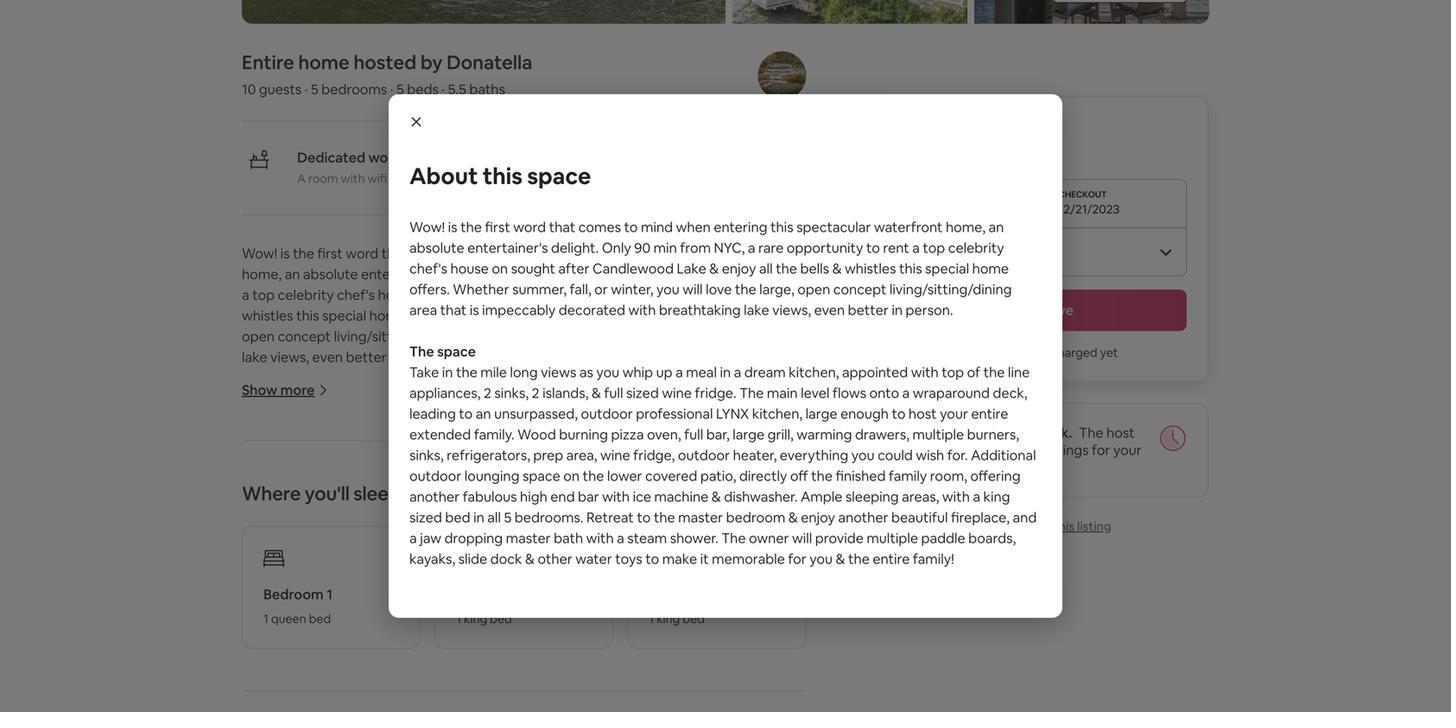 Task type: locate. For each thing, give the bounding box(es) containing it.
host right bookings
[[1107, 424, 1135, 442]]

warming
[[797, 426, 853, 443], [242, 493, 297, 511]]

shower. inside take in the mile long views as you whip up a meal in a dream kitchen, appointed with top of the line appliances, 2 sinks, 2 islands, & full sized wine fridge. the main level flows onto a wraparound deck, leading to an unsurpassed, outdoor professional lynx kitchen, large enough to host your entire extended family. wood burning pizza oven, full bar, large grill, warming drawers, multiple burners, sinks, refrigerators, prep area, wine fridge, outdoor heater, everything you could wish for. additional outdoor lounging space on the lower covered patio, directly off the finished family room, offering another fabulous high end bar with ice machine & dishwasher. ample sleeping areas, with a king sized bed in all 5 bedrooms. retreat to the master bedroom & enjoy another beautiful fireplace, and a jaw dropping master bath with a steam shower. the owner will provide multiple paddle boards, kayaks, slide dock & other water toys to make it memorable for you & the entire family!
[[468, 597, 516, 615]]

space inside take in the mile long views as you whip up a meal in a dream kitchen, appointed with top of the line appliances, 2 sinks, 2 islands, & full sized wine fridge. the main level flows onto a wraparound deck, leading to an unsurpassed, outdoor professional lynx kitchen, large enough to host your entire extended family. wood burning pizza oven, full bar, large grill, warming drawers, multiple burners, sinks, refrigerators, prep area, wine fridge, outdoor heater, everything you could wish for. additional outdoor lounging space on the lower covered patio, directly off the finished family room, offering another fabulous high end bar with ice machine & dishwasher. ample sleeping areas, with a king sized bed in all 5 bedrooms. retreat to the master bedroom & enjoy another beautiful fireplace, and a jaw dropping master bath with a steam shower. the owner will provide multiple paddle boards, kayaks, slide dock & other water toys to make it memorable for you & the entire family!
[[662, 514, 699, 532]]

directly
[[740, 467, 788, 485], [336, 535, 384, 553]]

steam
[[628, 529, 667, 547], [425, 597, 465, 615]]

2 horizontal spatial home
[[973, 260, 1009, 277]]

with
[[341, 171, 365, 186], [629, 301, 656, 319], [679, 327, 706, 345], [912, 363, 939, 381], [744, 410, 772, 428], [602, 488, 630, 506], [943, 488, 970, 506], [587, 529, 614, 547], [266, 556, 294, 573], [607, 556, 634, 573], [384, 597, 412, 615]]

1 1 king bed from the left
[[456, 611, 512, 627]]

· left 5.5
[[442, 80, 445, 98]]

dropping inside take in the mile long views as you whip up a meal in a dream kitchen, appointed with top of the line appliances, 2 sinks, 2 islands, & full sized wine fridge. the main level flows onto a wraparound deck, leading to an unsurpassed, outdoor professional lynx kitchen, large enough to host your entire extended family. wood burning pizza oven, full bar, large grill, warming drawers, multiple burners, sinks, refrigerators, prep area, wine fridge, outdoor heater, everything you could wish for. additional outdoor lounging space on the lower covered patio, directly off the finished family room, offering another fabulous high end bar with ice machine & dishwasher. ample sleeping areas, with a king sized bed in all 5 bedrooms. retreat to the master bedroom & enjoy another beautiful fireplace, and a jaw dropping master bath with a steam shower. the owner will provide multiple paddle boards, kayaks, slide dock & other water toys to make it memorable for you & the entire family!
[[242, 597, 301, 615]]

host left sleep
[[310, 473, 338, 490]]

toys
[[616, 550, 643, 568], [498, 618, 526, 636]]

beautiful inside take in the mile long views as you whip up a meal in a dream kitchen, appointed with top of the line appliances, 2 sinks, 2 islands, & full sized wine fridge. the main level flows onto a wraparound deck, leading to an unsurpassed, outdoor professional lynx kitchen, large enough to host your entire extended family. wood burning pizza oven, full bar, large grill, warming drawers, multiple burners, sinks, refrigerators, prep area, wine fridge, outdoor heater, everything you could wish for. additional outdoor lounging space on the lower covered patio, directly off the finished family room, offering another fabulous high end bar with ice machine & dishwasher. ample sleeping areas, with a king sized bed in all 5 bedrooms. retreat to the master bedroom & enjoy another beautiful fireplace, and a jaw dropping master bath with a steam shower. the owner will provide multiple paddle boards, kayaks, slide dock & other water toys to make it memorable for you & the entire family!
[[619, 576, 676, 594]]

all
[[760, 260, 773, 277], [687, 286, 701, 304], [488, 509, 501, 526], [756, 556, 769, 573]]

impeccably
[[482, 301, 556, 319], [532, 327, 606, 345]]

1 horizontal spatial dream
[[745, 363, 786, 381]]

concept
[[834, 280, 887, 298], [278, 327, 331, 345]]

bells
[[801, 260, 830, 277], [728, 286, 757, 304]]

jaw inside the space take in the mile long views as you whip up a meal in a dream kitchen, appointed with top of the line appliances, 2 sinks, 2 islands, & full sized wine fridge. the main level flows onto a wraparound deck, leading to an unsurpassed, outdoor professional lynx kitchen, large enough to host your entire extended family. wood burning pizza oven, full bar, large grill, warming drawers, multiple burners, sinks, refrigerators, prep area, wine fridge, outdoor heater, everything you could wish for. additional outdoor lounging space on the lower covered patio, directly off the finished family room, offering another fabulous high end bar with ice machine & dishwasher. ample sleeping areas, with a king sized bed in all 5 bedrooms. retreat to the master bedroom & enjoy another beautiful fireplace, and a jaw dropping master bath with a steam shower. the owner will provide multiple paddle boards, kayaks, slide dock & other water toys to make it memorable for you & the entire family!
[[420, 529, 442, 547]]

off inside take in the mile long views as you whip up a meal in a dream kitchen, appointed with top of the line appliances, 2 sinks, 2 islands, & full sized wine fridge. the main level flows onto a wraparound deck, leading to an unsurpassed, outdoor professional lynx kitchen, large enough to host your entire extended family. wood burning pizza oven, full bar, large grill, warming drawers, multiple burners, sinks, refrigerators, prep area, wine fridge, outdoor heater, everything you could wish for. additional outdoor lounging space on the lower covered patio, directly off the finished family room, offering another fabulous high end bar with ice machine & dishwasher. ample sleeping areas, with a king sized bed in all 5 bedrooms. retreat to the master bedroom & enjoy another beautiful fireplace, and a jaw dropping master bath with a steam shower. the owner will provide multiple paddle boards, kayaks, slide dock & other water toys to make it memorable for you & the entire family!
[[387, 535, 405, 553]]

drawers,
[[856, 426, 910, 443], [300, 493, 355, 511]]

0 horizontal spatial drawers,
[[300, 493, 355, 511]]

all inside "wow! is the first word that comes to mind when entering this spectacular waterfront home, an absolute entertainer's delight. only 90 min from nyc, a rare opportunity to rent a top celebrity chef's house on sought after candlewood lake & enjoy all the bells & whistles this special home offers. whether summer, fall, or winter, you will love the large, open concept living/sitting/dining area that is impeccably decorated with breathtaking lake views, even better in person."
[[760, 260, 773, 277]]

1 vertical spatial word
[[346, 244, 379, 262]]

mile inside the space take in the mile long views as you whip up a meal in a dream kitchen, appointed with top of the line appliances, 2 sinks, 2 islands, & full sized wine fridge. the main level flows onto a wraparound deck, leading to an unsurpassed, outdoor professional lynx kitchen, large enough to host your entire extended family. wood burning pizza oven, full bar, large grill, warming drawers, multiple burners, sinks, refrigerators, prep area, wine fridge, outdoor heater, everything you could wish for. additional outdoor lounging space on the lower covered patio, directly off the finished family room, offering another fabulous high end bar with ice machine & dishwasher. ample sleeping areas, with a king sized bed in all 5 bedrooms. retreat to the master bedroom & enjoy another beautiful fireplace, and a jaw dropping master bath with a steam shower. the owner will provide multiple paddle boards, kayaks, slide dock & other water toys to make it memorable for you & the entire family!
[[481, 363, 507, 381]]

your right where
[[341, 473, 370, 490]]

burners,
[[968, 426, 1020, 443], [413, 493, 465, 511]]

1 vertical spatial beautiful
[[619, 576, 676, 594]]

working.
[[506, 171, 554, 186]]

show more
[[242, 381, 315, 399]]

covered inside the space take in the mile long views as you whip up a meal in a dream kitchen, appointed with top of the line appliances, 2 sinks, 2 islands, & full sized wine fridge. the main level flows onto a wraparound deck, leading to an unsurpassed, outdoor professional lynx kitchen, large enough to host your entire extended family. wood burning pizza oven, full bar, large grill, warming drawers, multiple burners, sinks, refrigerators, prep area, wine fridge, outdoor heater, everything you could wish for. additional outdoor lounging space on the lower covered patio, directly off the finished family room, offering another fabulous high end bar with ice machine & dishwasher. ample sleeping areas, with a king sized bed in all 5 bedrooms. retreat to the master bedroom & enjoy another beautiful fireplace, and a jaw dropping master bath with a steam shower. the owner will provide multiple paddle boards, kayaks, slide dock & other water toys to make it memorable for you & the entire family!
[[646, 467, 698, 485]]

could left stop
[[878, 446, 913, 464]]

appointed
[[843, 363, 909, 381], [675, 410, 741, 428]]

0 horizontal spatial whistles
[[242, 307, 293, 324]]

when
[[676, 218, 711, 236], [509, 244, 543, 262]]

jaw
[[420, 529, 442, 547], [778, 576, 799, 594]]

1 vertical spatial retreat
[[314, 576, 361, 594]]

additional
[[971, 446, 1037, 464], [480, 514, 545, 532]]

dropping
[[445, 529, 503, 547], [242, 597, 301, 615]]

wood
[[518, 426, 556, 443], [521, 473, 560, 490]]

1 horizontal spatial machine
[[655, 488, 709, 506]]

boards, down "soon."
[[969, 529, 1017, 547]]

wine
[[662, 384, 692, 402], [560, 431, 590, 449], [601, 446, 631, 464], [659, 493, 689, 511]]

ample
[[801, 488, 843, 506], [465, 556, 507, 573]]

islands, inside the space take in the mile long views as you whip up a meal in a dream kitchen, appointed with top of the line appliances, 2 sinks, 2 islands, & full sized wine fridge. the main level flows onto a wraparound deck, leading to an unsurpassed, outdoor professional lynx kitchen, large enough to host your entire extended family. wood burning pizza oven, full bar, large grill, warming drawers, multiple burners, sinks, refrigerators, prep area, wine fridge, outdoor heater, everything you could wish for. additional outdoor lounging space on the lower covered patio, directly off the finished family room, offering another fabulous high end bar with ice machine & dishwasher. ample sleeping areas, with a king sized bed in all 5 bedrooms. retreat to the master bedroom & enjoy another beautiful fireplace, and a jaw dropping master bath with a steam shower. the owner will provide multiple paddle boards, kayaks, slide dock & other water toys to make it memorable for you & the entire family!
[[543, 384, 589, 402]]

heater, inside the space take in the mile long views as you whip up a meal in a dream kitchen, appointed with top of the line appliances, 2 sinks, 2 islands, & full sized wine fridge. the main level flows onto a wraparound deck, leading to an unsurpassed, outdoor professional lynx kitchen, large enough to host your entire extended family. wood burning pizza oven, full bar, large grill, warming drawers, multiple burners, sinks, refrigerators, prep area, wine fridge, outdoor heater, everything you could wish for. additional outdoor lounging space on the lower covered patio, directly off the finished family room, offering another fabulous high end bar with ice machine & dishwasher. ample sleeping areas, with a king sized bed in all 5 bedrooms. retreat to the master bedroom & enjoy another beautiful fireplace, and a jaw dropping master bath with a steam shower. the owner will provide multiple paddle boards, kayaks, slide dock & other water toys to make it memorable for you & the entire family!
[[733, 446, 777, 464]]

other inside the space take in the mile long views as you whip up a meal in a dream kitchen, appointed with top of the line appliances, 2 sinks, 2 islands, & full sized wine fridge. the main level flows onto a wraparound deck, leading to an unsurpassed, outdoor professional lynx kitchen, large enough to host your entire extended family. wood burning pizza oven, full bar, large grill, warming drawers, multiple burners, sinks, refrigerators, prep area, wine fridge, outdoor heater, everything you could wish for. additional outdoor lounging space on the lower covered patio, directly off the finished family room, offering another fabulous high end bar with ice machine & dishwasher. ample sleeping areas, with a king sized bed in all 5 bedrooms. retreat to the master bedroom & enjoy another beautiful fireplace, and a jaw dropping master bath with a steam shower. the owner will provide multiple paddle boards, kayaks, slide dock & other water toys to make it memorable for you & the entire family!
[[538, 550, 573, 568]]

living/sitting/dining
[[890, 280, 1012, 298], [334, 327, 457, 345]]

leading inside take in the mile long views as you whip up a meal in a dream kitchen, appointed with top of the line appliances, 2 sinks, 2 islands, & full sized wine fridge. the main level flows onto a wraparound deck, leading to an unsurpassed, outdoor professional lynx kitchen, large enough to host your entire extended family. wood burning pizza oven, full bar, large grill, warming drawers, multiple burners, sinks, refrigerators, prep area, wine fridge, outdoor heater, everything you could wish for. additional outdoor lounging space on the lower covered patio, directly off the finished family room, offering another fabulous high end bar with ice machine & dishwasher. ample sleeping areas, with a king sized bed in all 5 bedrooms. retreat to the master bedroom & enjoy another beautiful fireplace, and a jaw dropping master bath with a steam shower. the owner will provide multiple paddle boards, kayaks, slide dock & other water toys to make it memorable for you & the entire family!
[[370, 452, 417, 470]]

spectacular inside about this space dialog
[[797, 218, 872, 236]]

deck, up left
[[993, 384, 1028, 402]]

home
[[298, 50, 350, 75], [973, 260, 1009, 277], [370, 307, 406, 324]]

0 vertical spatial grill,
[[768, 426, 794, 443]]

where
[[242, 481, 301, 506]]

1 vertical spatial enough
[[242, 473, 290, 490]]

deck, up you'll
[[333, 452, 367, 470]]

1 horizontal spatial flows
[[833, 384, 867, 402]]

1 vertical spatial fridge.
[[593, 431, 635, 449]]

unsurpassed,
[[494, 405, 578, 423], [455, 452, 539, 470]]

1 horizontal spatial family!
[[913, 550, 955, 568]]

0 vertical spatial bar
[[578, 488, 599, 506]]

0 horizontal spatial better
[[346, 348, 387, 366]]

deck, inside the space take in the mile long views as you whip up a meal in a dream kitchen, appointed with top of the line appliances, 2 sinks, 2 islands, & full sized wine fridge. the main level flows onto a wraparound deck, leading to an unsurpassed, outdoor professional lynx kitchen, large enough to host your entire extended family. wood burning pizza oven, full bar, large grill, warming drawers, multiple burners, sinks, refrigerators, prep area, wine fridge, outdoor heater, everything you could wish for. additional outdoor lounging space on the lower covered patio, directly off the finished family room, offering another fabulous high end bar with ice machine & dishwasher. ample sleeping areas, with a king sized bed in all 5 bedrooms. retreat to the master bedroom & enjoy another beautiful fireplace, and a jaw dropping master bath with a steam shower. the owner will provide multiple paddle boards, kayaks, slide dock & other water toys to make it memorable for you & the entire family!
[[993, 384, 1028, 402]]

is
[[448, 218, 458, 236], [281, 244, 290, 262], [470, 301, 479, 319], [520, 327, 529, 345]]

family inside take in the mile long views as you whip up a meal in a dream kitchen, appointed with top of the line appliances, 2 sinks, 2 islands, & full sized wine fridge. the main level flows onto a wraparound deck, leading to an unsurpassed, outdoor professional lynx kitchen, large enough to host your entire extended family. wood burning pizza oven, full bar, large grill, warming drawers, multiple burners, sinks, refrigerators, prep area, wine fridge, outdoor heater, everything you could wish for. additional outdoor lounging space on the lower covered patio, directly off the finished family room, offering another fabulous high end bar with ice machine & dishwasher. ample sleeping areas, with a king sized bed in all 5 bedrooms. retreat to the master bedroom & enjoy another beautiful fireplace, and a jaw dropping master bath with a steam shower. the owner will provide multiple paddle boards, kayaks, slide dock & other water toys to make it memorable for you & the entire family!
[[486, 535, 524, 553]]

1 horizontal spatial rent
[[884, 239, 910, 257]]

dock inside take in the mile long views as you whip up a meal in a dream kitchen, appointed with top of the line appliances, 2 sinks, 2 islands, & full sized wine fridge. the main level flows onto a wraparound deck, leading to an unsurpassed, outdoor professional lynx kitchen, large enough to host your entire extended family. wood burning pizza oven, full bar, large grill, warming drawers, multiple burners, sinks, refrigerators, prep area, wine fridge, outdoor heater, everything you could wish for. additional outdoor lounging space on the lower covered patio, directly off the finished family room, offering another fabulous high end bar with ice machine & dishwasher. ample sleeping areas, with a king sized bed in all 5 bedrooms. retreat to the master bedroom & enjoy another beautiful fireplace, and a jaw dropping master bath with a steam shower. the owner will provide multiple paddle boards, kayaks, slide dock & other water toys to make it memorable for you & the entire family!
[[374, 618, 405, 636]]

0 horizontal spatial machine
[[318, 556, 373, 573]]

fridge. inside the space take in the mile long views as you whip up a meal in a dream kitchen, appointed with top of the line appliances, 2 sinks, 2 islands, & full sized wine fridge. the main level flows onto a wraparound deck, leading to an unsurpassed, outdoor professional lynx kitchen, large enough to host your entire extended family. wood burning pizza oven, full bar, large grill, warming drawers, multiple burners, sinks, refrigerators, prep area, wine fridge, outdoor heater, everything you could wish for. additional outdoor lounging space on the lower covered patio, directly off the finished family room, offering another fabulous high end bar with ice machine & dishwasher. ample sleeping areas, with a king sized bed in all 5 bedrooms. retreat to the master bedroom & enjoy another beautiful fireplace, and a jaw dropping master bath with a steam shower. the owner will provide multiple paddle boards, kayaks, slide dock & other water toys to make it memorable for you & the entire family!
[[695, 384, 737, 402]]

breathtaking
[[659, 301, 741, 319], [709, 327, 791, 345]]

fireplace, inside take in the mile long views as you whip up a meal in a dream kitchen, appointed with top of the line appliances, 2 sinks, 2 islands, & full sized wine fridge. the main level flows onto a wraparound deck, leading to an unsurpassed, outdoor professional lynx kitchen, large enough to host your entire extended family. wood burning pizza oven, full bar, large grill, warming drawers, multiple burners, sinks, refrigerators, prep area, wine fridge, outdoor heater, everything you could wish for. additional outdoor lounging space on the lower covered patio, directly off the finished family room, offering another fabulous high end bar with ice machine & dishwasher. ample sleeping areas, with a king sized bed in all 5 bedrooms. retreat to the master bedroom & enjoy another beautiful fireplace, and a jaw dropping master bath with a steam shower. the owner will provide multiple paddle boards, kayaks, slide dock & other water toys to make it memorable for you & the entire family!
[[679, 576, 737, 594]]

1 vertical spatial burning
[[563, 473, 612, 490]]

large,
[[760, 280, 795, 298], [759, 307, 794, 324]]

0 vertical spatial host
[[909, 405, 937, 423]]

lower
[[607, 467, 643, 485], [746, 514, 781, 532]]

1 vertical spatial family!
[[242, 639, 283, 656]]

0 vertical spatial bar,
[[707, 426, 730, 443]]

sized
[[627, 384, 659, 402], [525, 431, 557, 449], [410, 509, 442, 526], [678, 556, 710, 573]]

decorated
[[559, 301, 626, 319], [609, 327, 676, 345]]

1 vertical spatial prep
[[592, 493, 622, 511]]

could inside the space take in the mile long views as you whip up a meal in a dream kitchen, appointed with top of the line appliances, 2 sinks, 2 islands, & full sized wine fridge. the main level flows onto a wraparound deck, leading to an unsurpassed, outdoor professional lynx kitchen, large enough to host your entire extended family. wood burning pizza oven, full bar, large grill, warming drawers, multiple burners, sinks, refrigerators, prep area, wine fridge, outdoor heater, everything you could wish for. additional outdoor lounging space on the lower covered patio, directly off the finished family room, offering another fabulous high end bar with ice machine & dishwasher. ample sleeping areas, with a king sized bed in all 5 bedrooms. retreat to the master bedroom & enjoy another beautiful fireplace, and a jaw dropping master bath with a steam shower. the owner will provide multiple paddle boards, kayaks, slide dock & other water toys to make it memorable for you & the entire family!
[[878, 446, 913, 464]]

the
[[461, 218, 482, 236], [293, 244, 315, 262], [776, 260, 798, 277], [735, 280, 757, 298], [704, 286, 725, 304], [735, 307, 756, 324], [456, 363, 478, 381], [984, 363, 1006, 381], [289, 410, 310, 428], [258, 431, 280, 449], [583, 467, 604, 485], [812, 467, 833, 485], [654, 509, 676, 526], [722, 514, 743, 532], [408, 535, 429, 553], [849, 550, 870, 568], [381, 576, 403, 594], [732, 618, 753, 636]]

2 · from the left
[[390, 80, 394, 98]]

better inside about this space dialog
[[848, 301, 889, 319]]

pizza
[[611, 426, 644, 443], [615, 473, 648, 490]]

covered inside take in the mile long views as you whip up a meal in a dream kitchen, appointed with top of the line appliances, 2 sinks, 2 islands, & full sized wine fridge. the main level flows onto a wraparound deck, leading to an unsurpassed, outdoor professional lynx kitchen, large enough to host your entire extended family. wood burning pizza oven, full bar, large grill, warming drawers, multiple burners, sinks, refrigerators, prep area, wine fridge, outdoor heater, everything you could wish for. additional outdoor lounging space on the lower covered patio, directly off the finished family room, offering another fabulous high end bar with ice machine & dishwasher. ample sleeping areas, with a king sized bed in all 5 bedrooms. retreat to the master bedroom & enjoy another beautiful fireplace, and a jaw dropping master bath with a steam shower. the owner will provide multiple paddle boards, kayaks, slide dock & other water toys to make it memorable for you & the entire family!
[[242, 535, 294, 553]]

1 vertical spatial professional
[[597, 452, 674, 470]]

0 vertical spatial dream
[[745, 363, 786, 381]]

0 vertical spatial offering
[[971, 467, 1021, 485]]

1 vertical spatial home
[[973, 260, 1009, 277]]

end
[[551, 488, 575, 506], [762, 535, 786, 553]]

1 · from the left
[[305, 80, 308, 98]]

professional inside the space take in the mile long views as you whip up a meal in a dream kitchen, appointed with top of the line appliances, 2 sinks, 2 islands, & full sized wine fridge. the main level flows onto a wraparound deck, leading to an unsurpassed, outdoor professional lynx kitchen, large enough to host your entire extended family. wood burning pizza oven, full bar, large grill, warming drawers, multiple burners, sinks, refrigerators, prep area, wine fridge, outdoor heater, everything you could wish for. additional outdoor lounging space on the lower covered patio, directly off the finished family room, offering another fabulous high end bar with ice machine & dishwasher. ample sleeping areas, with a king sized bed in all 5 bedrooms. retreat to the master bedroom & enjoy another beautiful fireplace, and a jaw dropping master bath with a steam shower. the owner will provide multiple paddle boards, kayaks, slide dock & other water toys to make it memorable for you & the entire family!
[[636, 405, 713, 423]]

· down hosted
[[390, 80, 394, 98]]

0 vertical spatial toys
[[616, 550, 643, 568]]

0 horizontal spatial lounging
[[465, 467, 520, 485]]

1 horizontal spatial person.
[[906, 301, 954, 319]]

1 horizontal spatial provide
[[816, 529, 864, 547]]

flows inside take in the mile long views as you whip up a meal in a dream kitchen, appointed with top of the line appliances, 2 sinks, 2 islands, & full sized wine fridge. the main level flows onto a wraparound deck, leading to an unsurpassed, outdoor professional lynx kitchen, large enough to host your entire extended family. wood burning pizza oven, full bar, large grill, warming drawers, multiple burners, sinks, refrigerators, prep area, wine fridge, outdoor heater, everything you could wish for. additional outdoor lounging space on the lower covered patio, directly off the finished family room, offering another fabulous high end bar with ice machine & dishwasher. ample sleeping areas, with a king sized bed in all 5 bedrooms. retreat to the master bedroom & enjoy another beautiful fireplace, and a jaw dropping master bath with a steam shower. the owner will provide multiple paddle boards, kayaks, slide dock & other water toys to make it memorable for you & the entire family!
[[731, 431, 765, 449]]

of down 'show'
[[242, 431, 255, 449]]

0 horizontal spatial celebrity
[[278, 286, 334, 304]]

waterfront
[[875, 218, 943, 236], [707, 244, 776, 262]]

1 vertical spatial candlewood
[[520, 286, 602, 304]]

1 vertical spatial house
[[378, 286, 416, 304]]

wood inside the space take in the mile long views as you whip up a meal in a dream kitchen, appointed with top of the line appliances, 2 sinks, 2 islands, & full sized wine fridge. the main level flows onto a wraparound deck, leading to an unsurpassed, outdoor professional lynx kitchen, large enough to host your entire extended family. wood burning pizza oven, full bar, large grill, warming drawers, multiple burners, sinks, refrigerators, prep area, wine fridge, outdoor heater, everything you could wish for. additional outdoor lounging space on the lower covered patio, directly off the finished family room, offering another fabulous high end bar with ice machine & dishwasher. ample sleeping areas, with a king sized bed in all 5 bedrooms. retreat to the master bedroom & enjoy another beautiful fireplace, and a jaw dropping master bath with a steam shower. the owner will provide multiple paddle boards, kayaks, slide dock & other water toys to make it memorable for you & the entire family!
[[518, 426, 556, 443]]

wraparound inside take in the mile long views as you whip up a meal in a dream kitchen, appointed with top of the line appliances, 2 sinks, 2 islands, & full sized wine fridge. the main level flows onto a wraparound deck, leading to an unsurpassed, outdoor professional lynx kitchen, large enough to host your entire extended family. wood burning pizza oven, full bar, large grill, warming drawers, multiple burners, sinks, refrigerators, prep area, wine fridge, outdoor heater, everything you could wish for. additional outdoor lounging space on the lower covered patio, directly off the finished family room, offering another fabulous high end bar with ice machine & dishwasher. ample sleeping areas, with a king sized bed in all 5 bedrooms. retreat to the master bedroom & enjoy another beautiful fireplace, and a jaw dropping master bath with a steam shower. the owner will provide multiple paddle boards, kayaks, slide dock & other water toys to make it memorable for you & the entire family!
[[252, 452, 330, 470]]

1 vertical spatial dream
[[577, 410, 619, 428]]

0 horizontal spatial enough
[[242, 473, 290, 490]]

1 vertical spatial rare
[[652, 265, 678, 283]]

it inside take in the mile long views as you whip up a meal in a dream kitchen, appointed with top of the line appliances, 2 sinks, 2 islands, & full sized wine fridge. the main level flows onto a wraparound deck, leading to an unsurpassed, outdoor professional lynx kitchen, large enough to host your entire extended family. wood burning pizza oven, full bar, large grill, warming drawers, multiple burners, sinks, refrigerators, prep area, wine fridge, outdoor heater, everything you could wish for. additional outdoor lounging space on the lower covered patio, directly off the finished family room, offering another fabulous high end bar with ice machine & dishwasher. ample sleeping areas, with a king sized bed in all 5 bedrooms. retreat to the master bedroom & enjoy another beautiful fireplace, and a jaw dropping master bath with a steam shower. the owner will provide multiple paddle boards, kayaks, slide dock & other water toys to make it memorable for you & the entire family!
[[584, 618, 592, 636]]

1 horizontal spatial whip
[[623, 363, 653, 381]]

0 vertical spatial wraparound
[[913, 384, 990, 402]]

a
[[748, 239, 756, 257], [913, 239, 920, 257], [642, 265, 649, 283], [242, 286, 249, 304], [676, 363, 683, 381], [734, 363, 742, 381], [903, 384, 910, 402], [508, 410, 516, 428], [567, 410, 574, 428], [242, 452, 249, 470], [973, 488, 981, 506], [410, 529, 417, 547], [617, 529, 625, 547], [637, 556, 645, 573], [767, 576, 775, 594], [415, 597, 422, 615]]

0 horizontal spatial 90
[[528, 265, 545, 283]]

1 vertical spatial patio,
[[297, 535, 333, 553]]

top inside the space take in the mile long views as you whip up a meal in a dream kitchen, appointed with top of the line appliances, 2 sinks, 2 islands, & full sized wine fridge. the main level flows onto a wraparound deck, leading to an unsurpassed, outdoor professional lynx kitchen, large enough to host your entire extended family. wood burning pizza oven, full bar, large grill, warming drawers, multiple burners, sinks, refrigerators, prep area, wine fridge, outdoor heater, everything you could wish for. additional outdoor lounging space on the lower covered patio, directly off the finished family room, offering another fabulous high end bar with ice machine & dishwasher. ample sleeping areas, with a king sized bed in all 5 bedrooms. retreat to the master bedroom & enjoy another beautiful fireplace, and a jaw dropping master bath with a steam shower. the owner will provide multiple paddle boards, kayaks, slide dock & other water toys to make it memorable for you & the entire family!
[[942, 363, 965, 381]]

on inside "wow! is the first word that comes to mind when entering this spectacular waterfront home, an absolute entertainer's delight. only 90 min from nyc, a rare opportunity to rent a top celebrity chef's house on sought after candlewood lake & enjoy all the bells & whistles this special home offers. whether summer, fall, or winter, you will love the large, open concept living/sitting/dining area that is impeccably decorated with breathtaking lake views, even better in person."
[[492, 260, 508, 277]]

suited
[[450, 171, 484, 186]]

enjoy
[[722, 260, 757, 277], [650, 286, 684, 304], [801, 509, 836, 526], [528, 576, 563, 594]]

0 horizontal spatial burners,
[[413, 493, 465, 511]]

area, inside the space take in the mile long views as you whip up a meal in a dream kitchen, appointed with top of the line appliances, 2 sinks, 2 islands, & full sized wine fridge. the main level flows onto a wraparound deck, leading to an unsurpassed, outdoor professional lynx kitchen, large enough to host your entire extended family. wood burning pizza oven, full bar, large grill, warming drawers, multiple burners, sinks, refrigerators, prep area, wine fridge, outdoor heater, everything you could wish for. additional outdoor lounging space on the lower covered patio, directly off the finished family room, offering another fabulous high end bar with ice machine & dishwasher. ample sleeping areas, with a king sized bed in all 5 bedrooms. retreat to the master bedroom & enjoy another beautiful fireplace, and a jaw dropping master bath with a steam shower. the owner will provide multiple paddle boards, kayaks, slide dock & other water toys to make it memorable for you & the entire family!
[[567, 446, 598, 464]]

0 horizontal spatial first
[[318, 244, 343, 262]]

0 vertical spatial main
[[767, 384, 798, 402]]

ample inside the space take in the mile long views as you whip up a meal in a dream kitchen, appointed with top of the line appliances, 2 sinks, 2 islands, & full sized wine fridge. the main level flows onto a wraparound deck, leading to an unsurpassed, outdoor professional lynx kitchen, large enough to host your entire extended family. wood burning pizza oven, full bar, large grill, warming drawers, multiple burners, sinks, refrigerators, prep area, wine fridge, outdoor heater, everything you could wish for. additional outdoor lounging space on the lower covered patio, directly off the finished family room, offering another fabulous high end bar with ice machine & dishwasher. ample sleeping areas, with a king sized bed in all 5 bedrooms. retreat to the master bedroom & enjoy another beautiful fireplace, and a jaw dropping master bath with a steam shower. the owner will provide multiple paddle boards, kayaks, slide dock & other water toys to make it memorable for you & the entire family!
[[801, 488, 843, 506]]

concept inside about this space dialog
[[834, 280, 887, 298]]

0 horizontal spatial rent
[[777, 265, 803, 283]]

1 vertical spatial owner
[[547, 597, 587, 615]]

an inside take in the mile long views as you whip up a meal in a dream kitchen, appointed with top of the line appliances, 2 sinks, 2 islands, & full sized wine fridge. the main level flows onto a wraparound deck, leading to an unsurpassed, outdoor professional lynx kitchen, large enough to host your entire extended family. wood burning pizza oven, full bar, large grill, warming drawers, multiple burners, sinks, refrigerators, prep area, wine fridge, outdoor heater, everything you could wish for. additional outdoor lounging space on the lower covered patio, directly off the finished family room, offering another fabulous high end bar with ice machine & dishwasher. ample sleeping areas, with a king sized bed in all 5 bedrooms. retreat to the master bedroom & enjoy another beautiful fireplace, and a jaw dropping master bath with a steam shower. the owner will provide multiple paddle boards, kayaks, slide dock & other water toys to make it memorable for you & the entire family!
[[437, 452, 452, 470]]

long
[[510, 363, 538, 381], [343, 410, 370, 428]]

more
[[281, 381, 315, 399]]

0 vertical spatial long
[[510, 363, 538, 381]]

1 vertical spatial main
[[665, 431, 696, 449]]

on inside the space take in the mile long views as you whip up a meal in a dream kitchen, appointed with top of the line appliances, 2 sinks, 2 islands, & full sized wine fridge. the main level flows onto a wraparound deck, leading to an unsurpassed, outdoor professional lynx kitchen, large enough to host your entire extended family. wood burning pizza oven, full bar, large grill, warming drawers, multiple burners, sinks, refrigerators, prep area, wine fridge, outdoor heater, everything you could wish for. additional outdoor lounging space on the lower covered patio, directly off the finished family room, offering another fabulous high end bar with ice machine & dishwasher. ample sleeping areas, with a king sized bed in all 5 bedrooms. retreat to the master bedroom & enjoy another beautiful fireplace, and a jaw dropping master bath with a steam shower. the owner will provide multiple paddle boards, kayaks, slide dock & other water toys to make it memorable for you & the entire family!
[[564, 467, 580, 485]]

1 horizontal spatial owner
[[749, 529, 789, 547]]

impeccably inside about this space dialog
[[482, 301, 556, 319]]

first down about this space
[[485, 218, 511, 236]]

whistles
[[845, 260, 897, 277], [242, 307, 293, 324]]

·
[[305, 80, 308, 98], [390, 80, 394, 98], [442, 80, 445, 98]]

mile
[[481, 363, 507, 381], [313, 410, 340, 428]]

room,
[[931, 467, 968, 485], [527, 535, 564, 553]]

fridge,
[[634, 446, 675, 464], [692, 493, 733, 511]]

high inside take in the mile long views as you whip up a meal in a dream kitchen, appointed with top of the line appliances, 2 sinks, 2 islands, & full sized wine fridge. the main level flows onto a wraparound deck, leading to an unsurpassed, outdoor professional lynx kitchen, large enough to host your entire extended family. wood burning pizza oven, full bar, large grill, warming drawers, multiple burners, sinks, refrigerators, prep area, wine fridge, outdoor heater, everything you could wish for. additional outdoor lounging space on the lower covered patio, directly off the finished family room, offering another fabulous high end bar with ice machine & dishwasher. ample sleeping areas, with a king sized bed in all 5 bedrooms. retreat to the master bedroom & enjoy another beautiful fireplace, and a jaw dropping master bath with a steam shower. the owner will provide multiple paddle boards, kayaks, slide dock & other water toys to make it memorable for you & the entire family!
[[731, 535, 759, 553]]

islands,
[[543, 384, 589, 402], [441, 431, 487, 449]]

appointed inside take in the mile long views as you whip up a meal in a dream kitchen, appointed with top of the line appliances, 2 sinks, 2 islands, & full sized wine fridge. the main level flows onto a wraparound deck, leading to an unsurpassed, outdoor professional lynx kitchen, large enough to host your entire extended family. wood burning pizza oven, full bar, large grill, warming drawers, multiple burners, sinks, refrigerators, prep area, wine fridge, outdoor heater, everything you could wish for. additional outdoor lounging space on the lower covered patio, directly off the finished family room, offering another fabulous high end bar with ice machine & dishwasher. ample sleeping areas, with a king sized bed in all 5 bedrooms. retreat to the master bedroom & enjoy another beautiful fireplace, and a jaw dropping master bath with a steam shower. the owner will provide multiple paddle boards, kayaks, slide dock & other water toys to make it memorable for you & the entire family!
[[675, 410, 741, 428]]

grill, inside the space take in the mile long views as you whip up a meal in a dream kitchen, appointed with top of the line appliances, 2 sinks, 2 islands, & full sized wine fridge. the main level flows onto a wraparound deck, leading to an unsurpassed, outdoor professional lynx kitchen, large enough to host your entire extended family. wood burning pizza oven, full bar, large grill, warming drawers, multiple burners, sinks, refrigerators, prep area, wine fridge, outdoor heater, everything you could wish for. additional outdoor lounging space on the lower covered patio, directly off the finished family room, offering another fabulous high end bar with ice machine & dishwasher. ample sleeping areas, with a king sized bed in all 5 bedrooms. retreat to the master bedroom & enjoy another beautiful fireplace, and a jaw dropping master bath with a steam shower. the owner will provide multiple paddle boards, kayaks, slide dock & other water toys to make it memorable for you & the entire family!
[[768, 426, 794, 443]]

refrigerators,
[[447, 446, 531, 464], [505, 493, 589, 511]]

wraparound up "8"
[[913, 384, 990, 402]]

1 horizontal spatial finished
[[836, 467, 886, 485]]

and inside take in the mile long views as you whip up a meal in a dream kitchen, appointed with top of the line appliances, 2 sinks, 2 islands, & full sized wine fridge. the main level flows onto a wraparound deck, leading to an unsurpassed, outdoor professional lynx kitchen, large enough to host your entire extended family. wood burning pizza oven, full bar, large grill, warming drawers, multiple burners, sinks, refrigerators, prep area, wine fridge, outdoor heater, everything you could wish for. additional outdoor lounging space on the lower covered patio, directly off the finished family room, offering another fabulous high end bar with ice machine & dishwasher. ample sleeping areas, with a king sized bed in all 5 bedrooms. retreat to the master bedroom & enjoy another beautiful fireplace, and a jaw dropping master bath with a steam shower. the owner will provide multiple paddle boards, kayaks, slide dock & other water toys to make it memorable for you & the entire family!
[[740, 576, 764, 594]]

home,
[[946, 218, 986, 236], [242, 265, 282, 283]]

your up "8"
[[940, 405, 969, 423]]

1 vertical spatial kayaks,
[[293, 618, 339, 636]]

dream inside the space take in the mile long views as you whip up a meal in a dream kitchen, appointed with top of the line appliances, 2 sinks, 2 islands, & full sized wine fridge. the main level flows onto a wraparound deck, leading to an unsurpassed, outdoor professional lynx kitchen, large enough to host your entire extended family. wood burning pizza oven, full bar, large grill, warming drawers, multiple burners, sinks, refrigerators, prep area, wine fridge, outdoor heater, everything you could wish for. additional outdoor lounging space on the lower covered patio, directly off the finished family room, offering another fabulous high end bar with ice machine & dishwasher. ample sleeping areas, with a king sized bed in all 5 bedrooms. retreat to the master bedroom & enjoy another beautiful fireplace, and a jaw dropping master bath with a steam shower. the owner will provide multiple paddle boards, kayaks, slide dock & other water toys to make it memorable for you & the entire family!
[[745, 363, 786, 381]]

memorable
[[712, 550, 785, 568], [595, 618, 668, 636]]

1 vertical spatial covered
[[242, 535, 294, 553]]

host
[[909, 405, 937, 423], [1107, 424, 1135, 442], [310, 473, 338, 490]]

main
[[767, 384, 798, 402], [665, 431, 696, 449]]

boards, down bedroom
[[242, 618, 290, 636]]

charged
[[1052, 345, 1098, 360]]

could down sleep
[[387, 514, 422, 532]]

oven,
[[647, 426, 682, 443], [651, 473, 685, 490]]

will inside take in the mile long views as you whip up a meal in a dream kitchen, appointed with top of the line appliances, 2 sinks, 2 islands, & full sized wine fridge. the main level flows onto a wraparound deck, leading to an unsurpassed, outdoor professional lynx kitchen, large enough to host your entire extended family. wood burning pizza oven, full bar, large grill, warming drawers, multiple burners, sinks, refrigerators, prep area, wine fridge, outdoor heater, everything you could wish for. additional outdoor lounging space on the lower covered patio, directly off the finished family room, offering another fabulous high end bar with ice machine & dishwasher. ample sleeping areas, with a king sized bed in all 5 bedrooms. retreat to the master bedroom & enjoy another beautiful fireplace, and a jaw dropping master bath with a steam shower. the owner will provide multiple paddle boards, kayaks, slide dock & other water toys to make it memorable for you & the entire family!
[[590, 597, 610, 615]]

outdoor
[[581, 405, 633, 423], [678, 446, 730, 464], [542, 452, 594, 470], [410, 467, 462, 485], [736, 493, 789, 511], [548, 514, 600, 532]]

0 vertical spatial enough
[[841, 405, 889, 423]]

fireplace,
[[952, 509, 1010, 526], [679, 576, 737, 594]]

absolute
[[410, 239, 465, 257], [303, 265, 358, 283]]

wish inside the space take in the mile long views as you whip up a meal in a dream kitchen, appointed with top of the line appliances, 2 sinks, 2 islands, & full sized wine fridge. the main level flows onto a wraparound deck, leading to an unsurpassed, outdoor professional lynx kitchen, large enough to host your entire extended family. wood burning pizza oven, full bar, large grill, warming drawers, multiple burners, sinks, refrigerators, prep area, wine fridge, outdoor heater, everything you could wish for. additional outdoor lounging space on the lower covered patio, directly off the finished family room, offering another fabulous high end bar with ice machine & dishwasher. ample sleeping areas, with a king sized bed in all 5 bedrooms. retreat to the master bedroom & enjoy another beautiful fireplace, and a jaw dropping master bath with a steam shower. the owner will provide multiple paddle boards, kayaks, slide dock & other water toys to make it memorable for you & the entire family!
[[916, 446, 945, 464]]

family.
[[474, 426, 515, 443], [478, 473, 518, 490]]

you won't be charged yet
[[978, 345, 1119, 360]]

wraparound up where
[[252, 452, 330, 470]]

family! inside the space take in the mile long views as you whip up a meal in a dream kitchen, appointed with top of the line appliances, 2 sinks, 2 islands, & full sized wine fridge. the main level flows onto a wraparound deck, leading to an unsurpassed, outdoor professional lynx kitchen, large enough to host your entire extended family. wood burning pizza oven, full bar, large grill, warming drawers, multiple burners, sinks, refrigerators, prep area, wine fridge, outdoor heater, everything you could wish for. additional outdoor lounging space on the lower covered patio, directly off the finished family room, offering another fabulous high end bar with ice machine & dishwasher. ample sleeping areas, with a king sized bed in all 5 bedrooms. retreat to the master bedroom & enjoy another beautiful fireplace, and a jaw dropping master bath with a steam shower. the owner will provide multiple paddle boards, kayaks, slide dock & other water toys to make it memorable for you & the entire family!
[[913, 550, 955, 568]]

0 horizontal spatial take
[[242, 410, 272, 428]]

0 vertical spatial lake
[[677, 260, 707, 277]]

full
[[604, 384, 624, 402], [685, 426, 704, 443], [503, 431, 522, 449], [688, 473, 707, 490]]

sleeping inside the space take in the mile long views as you whip up a meal in a dream kitchen, appointed with top of the line appliances, 2 sinks, 2 islands, & full sized wine fridge. the main level flows onto a wraparound deck, leading to an unsurpassed, outdoor professional lynx kitchen, large enough to host your entire extended family. wood burning pizza oven, full bar, large grill, warming drawers, multiple burners, sinks, refrigerators, prep area, wine fridge, outdoor heater, everything you could wish for. additional outdoor lounging space on the lower covered patio, directly off the finished family room, offering another fabulous high end bar with ice machine & dishwasher. ample sleeping areas, with a king sized bed in all 5 bedrooms. retreat to the master bedroom & enjoy another beautiful fireplace, and a jaw dropping master bath with a steam shower. the owner will provide multiple paddle boards, kayaks, slide dock & other water toys to make it memorable for you & the entire family!
[[846, 488, 899, 506]]

wish inside take in the mile long views as you whip up a meal in a dream kitchen, appointed with top of the line appliances, 2 sinks, 2 islands, & full sized wine fridge. the main level flows onto a wraparound deck, leading to an unsurpassed, outdoor professional lynx kitchen, large enough to host your entire extended family. wood burning pizza oven, full bar, large grill, warming drawers, multiple burners, sinks, refrigerators, prep area, wine fridge, outdoor heater, everything you could wish for. additional outdoor lounging space on the lower covered patio, directly off the finished family room, offering another fabulous high end bar with ice machine & dishwasher. ample sleeping areas, with a king sized bed in all 5 bedrooms. retreat to the master bedroom & enjoy another beautiful fireplace, and a jaw dropping master bath with a steam shower. the owner will provide multiple paddle boards, kayaks, slide dock & other water toys to make it memorable for you & the entire family!
[[425, 514, 453, 532]]

lower inside the space take in the mile long views as you whip up a meal in a dream kitchen, appointed with top of the line appliances, 2 sinks, 2 islands, & full sized wine fridge. the main level flows onto a wraparound deck, leading to an unsurpassed, outdoor professional lynx kitchen, large enough to host your entire extended family. wood burning pizza oven, full bar, large grill, warming drawers, multiple burners, sinks, refrigerators, prep area, wine fridge, outdoor heater, everything you could wish for. additional outdoor lounging space on the lower covered patio, directly off the finished family room, offering another fabulous high end bar with ice machine & dishwasher. ample sleeping areas, with a king sized bed in all 5 bedrooms. retreat to the master bedroom & enjoy another beautiful fireplace, and a jaw dropping master bath with a steam shower. the owner will provide multiple paddle boards, kayaks, slide dock & other water toys to make it memorable for you & the entire family!
[[607, 467, 643, 485]]

0 horizontal spatial flows
[[731, 431, 765, 449]]

refrigerators, inside the space take in the mile long views as you whip up a meal in a dream kitchen, appointed with top of the line appliances, 2 sinks, 2 islands, & full sized wine fridge. the main level flows onto a wraparound deck, leading to an unsurpassed, outdoor professional lynx kitchen, large enough to host your entire extended family. wood burning pizza oven, full bar, large grill, warming drawers, multiple burners, sinks, refrigerators, prep area, wine fridge, outdoor heater, everything you could wish for. additional outdoor lounging space on the lower covered patio, directly off the finished family room, offering another fabulous high end bar with ice machine & dishwasher. ample sleeping areas, with a king sized bed in all 5 bedrooms. retreat to the master bedroom & enjoy another beautiful fireplace, and a jaw dropping master bath with a steam shower. the owner will provide multiple paddle boards, kayaks, slide dock & other water toys to make it memorable for you & the entire family!
[[447, 446, 531, 464]]

1 horizontal spatial delight.
[[551, 239, 599, 257]]

love
[[706, 280, 732, 298], [706, 307, 732, 324]]

· right guests
[[305, 80, 308, 98]]

fall, inside about this space dialog
[[570, 280, 592, 298]]

make inside take in the mile long views as you whip up a meal in a dream kitchen, appointed with top of the line appliances, 2 sinks, 2 islands, & full sized wine fridge. the main level flows onto a wraparound deck, leading to an unsurpassed, outdoor professional lynx kitchen, large enough to host your entire extended family. wood burning pizza oven, full bar, large grill, warming drawers, multiple burners, sinks, refrigerators, prep area, wine fridge, outdoor heater, everything you could wish for. additional outdoor lounging space on the lower covered patio, directly off the finished family room, offering another fabulous high end bar with ice machine & dishwasher. ample sleeping areas, with a king sized bed in all 5 bedrooms. retreat to the master bedroom & enjoy another beautiful fireplace, and a jaw dropping master bath with a steam shower. the owner will provide multiple paddle boards, kayaks, slide dock & other water toys to make it memorable for you & the entire family!
[[546, 618, 580, 636]]

after
[[559, 260, 590, 277], [486, 286, 517, 304]]

1 horizontal spatial take
[[410, 363, 439, 381]]

dream
[[745, 363, 786, 381], [577, 410, 619, 428]]

rare inside about this space dialog
[[759, 239, 784, 257]]

1 horizontal spatial your
[[940, 405, 969, 423]]

areas,
[[902, 488, 940, 506], [566, 556, 604, 573]]

direct waterfront/chefs indoor & outdoor kitchen! image 5 image
[[975, 0, 1210, 24]]

0 vertical spatial and
[[1013, 509, 1037, 526]]

waterfront inside "wow! is the first word that comes to mind when entering this spectacular waterfront home, an absolute entertainer's delight. only 90 min from nyc, a rare opportunity to rent a top celebrity chef's house on sought after candlewood lake & enjoy all the bells & whistles this special home offers. whether summer, fall, or winter, you will love the large, open concept living/sitting/dining area that is impeccably decorated with breathtaking lake views, even better in person."
[[875, 218, 943, 236]]

0 vertical spatial beautiful
[[892, 509, 949, 526]]

1 vertical spatial living/sitting/dining
[[334, 327, 457, 345]]

wow! is the first word that comes to mind when entering this spectacular waterfront home, an absolute entertainer's delight. only 90 min from nyc, a rare opportunity to rent a top celebrity chef's house on sought after candlewood lake & enjoy all the bells & whistles this special home offers. whether summer, fall, or winter, you will love the large, open concept living/sitting/dining area that is impeccably decorated with breathtaking lake views, even better in person. inside about this space dialog
[[410, 218, 1012, 319]]

0 horizontal spatial owner
[[547, 597, 587, 615]]

leading inside the space take in the mile long views as you whip up a meal in a dream kitchen, appointed with top of the line appliances, 2 sinks, 2 islands, & full sized wine fridge. the main level flows onto a wraparound deck, leading to an unsurpassed, outdoor professional lynx kitchen, large enough to host your entire extended family. wood burning pizza oven, full bar, large grill, warming drawers, multiple burners, sinks, refrigerators, prep area, wine fridge, outdoor heater, everything you could wish for. additional outdoor lounging space on the lower covered patio, directly off the finished family room, offering another fabulous high end bar with ice machine & dishwasher. ample sleeping areas, with a king sized bed in all 5 bedrooms. retreat to the master bedroom & enjoy another beautiful fireplace, and a jaw dropping master bath with a steam shower. the owner will provide multiple paddle boards, kayaks, slide dock & other water toys to make it memorable for you & the entire family!
[[410, 405, 456, 423]]

1 vertical spatial toys
[[498, 618, 526, 636]]

appliances, inside the space take in the mile long views as you whip up a meal in a dream kitchen, appointed with top of the line appliances, 2 sinks, 2 islands, & full sized wine fridge. the main level flows onto a wraparound deck, leading to an unsurpassed, outdoor professional lynx kitchen, large enough to host your entire extended family. wood burning pizza oven, full bar, large grill, warming drawers, multiple burners, sinks, refrigerators, prep area, wine fridge, outdoor heater, everything you could wish for. additional outdoor lounging space on the lower covered patio, directly off the finished family room, offering another fabulous high end bar with ice machine & dishwasher. ample sleeping areas, with a king sized bed in all 5 bedrooms. retreat to the master bedroom & enjoy another beautiful fireplace, and a jaw dropping master bath with a steam shower. the owner will provide multiple paddle boards, kayaks, slide dock & other water toys to make it memorable for you & the entire family!
[[410, 384, 481, 402]]

1 horizontal spatial slide
[[459, 550, 488, 568]]

0 horizontal spatial everything
[[289, 514, 357, 532]]

flows
[[833, 384, 867, 402], [731, 431, 765, 449]]

about this space dialog
[[389, 94, 1063, 618]]

covered
[[646, 467, 698, 485], [242, 535, 294, 553]]

provide inside the space take in the mile long views as you whip up a meal in a dream kitchen, appointed with top of the line appliances, 2 sinks, 2 islands, & full sized wine fridge. the main level flows onto a wraparound deck, leading to an unsurpassed, outdoor professional lynx kitchen, large enough to host your entire extended family. wood burning pizza oven, full bar, large grill, warming drawers, multiple burners, sinks, refrigerators, prep area, wine fridge, outdoor heater, everything you could wish for. additional outdoor lounging space on the lower covered patio, directly off the finished family room, offering another fabulous high end bar with ice machine & dishwasher. ample sleeping areas, with a king sized bed in all 5 bedrooms. retreat to the master bedroom & enjoy another beautiful fireplace, and a jaw dropping master bath with a steam shower. the owner will provide multiple paddle boards, kayaks, slide dock & other water toys to make it memorable for you & the entire family!
[[816, 529, 864, 547]]

and inside the space take in the mile long views as you whip up a meal in a dream kitchen, appointed with top of the line appliances, 2 sinks, 2 islands, & full sized wine fridge. the main level flows onto a wraparound deck, leading to an unsurpassed, outdoor professional lynx kitchen, large enough to host your entire extended family. wood burning pizza oven, full bar, large grill, warming drawers, multiple burners, sinks, refrigerators, prep area, wine fridge, outdoor heater, everything you could wish for. additional outdoor lounging space on the lower covered patio, directly off the finished family room, offering another fabulous high end bar with ice machine & dishwasher. ample sleeping areas, with a king sized bed in all 5 bedrooms. retreat to the master bedroom & enjoy another beautiful fireplace, and a jaw dropping master bath with a steam shower. the owner will provide multiple paddle boards, kayaks, slide dock & other water toys to make it memorable for you & the entire family!
[[1013, 509, 1037, 526]]

5 inside take in the mile long views as you whip up a meal in a dream kitchen, appointed with top of the line appliances, 2 sinks, 2 islands, & full sized wine fridge. the main level flows onto a wraparound deck, leading to an unsurpassed, outdoor professional lynx kitchen, large enough to host your entire extended family. wood burning pizza oven, full bar, large grill, warming drawers, multiple burners, sinks, refrigerators, prep area, wine fridge, outdoor heater, everything you could wish for. additional outdoor lounging space on the lower covered patio, directly off the finished family room, offering another fabulous high end bar with ice machine & dishwasher. ample sleeping areas, with a king sized bed in all 5 bedrooms. retreat to the master bedroom & enjoy another beautiful fireplace, and a jaw dropping master bath with a steam shower. the owner will provide multiple paddle boards, kayaks, slide dock & other water toys to make it memorable for you & the entire family!
[[772, 556, 780, 573]]

celebrity
[[949, 239, 1005, 257], [278, 286, 334, 304]]

0 horizontal spatial whip
[[455, 410, 486, 428]]

0 vertical spatial waterfront
[[875, 218, 943, 236]]

0 vertical spatial end
[[551, 488, 575, 506]]

onto inside take in the mile long views as you whip up a meal in a dream kitchen, appointed with top of the line appliances, 2 sinks, 2 islands, & full sized wine fridge. the main level flows onto a wraparound deck, leading to an unsurpassed, outdoor professional lynx kitchen, large enough to host your entire extended family. wood burning pizza oven, full bar, large grill, warming drawers, multiple burners, sinks, refrigerators, prep area, wine fridge, outdoor heater, everything you could wish for. additional outdoor lounging space on the lower covered patio, directly off the finished family room, offering another fabulous high end bar with ice machine & dishwasher. ample sleeping areas, with a king sized bed in all 5 bedrooms. retreat to the master bedroom & enjoy another beautiful fireplace, and a jaw dropping master bath with a steam shower. the owner will provide multiple paddle boards, kayaks, slide dock & other water toys to make it memorable for you & the entire family!
[[768, 431, 798, 449]]

1 vertical spatial burners,
[[413, 493, 465, 511]]

offering inside the space take in the mile long views as you whip up a meal in a dream kitchen, appointed with top of the line appliances, 2 sinks, 2 islands, & full sized wine fridge. the main level flows onto a wraparound deck, leading to an unsurpassed, outdoor professional lynx kitchen, large enough to host your entire extended family. wood burning pizza oven, full bar, large grill, warming drawers, multiple burners, sinks, refrigerators, prep area, wine fridge, outdoor heater, everything you could wish for. additional outdoor lounging space on the lower covered patio, directly off the finished family room, offering another fabulous high end bar with ice machine & dishwasher. ample sleeping areas, with a king sized bed in all 5 bedrooms. retreat to the master bedroom & enjoy another beautiful fireplace, and a jaw dropping master bath with a steam shower. the owner will provide multiple paddle boards, kayaks, slide dock & other water toys to make it memorable for you & the entire family!
[[971, 467, 1021, 485]]

even
[[815, 301, 845, 319], [312, 348, 343, 366]]

0 vertical spatial shower.
[[670, 529, 719, 547]]

living/sitting/dining inside about this space dialog
[[890, 280, 1012, 298]]

90
[[635, 239, 651, 257], [528, 265, 545, 283]]

lake inside about this space dialog
[[677, 260, 707, 277]]

of down you
[[968, 363, 981, 381]]

unsurpassed, inside take in the mile long views as you whip up a meal in a dream kitchen, appointed with top of the line appliances, 2 sinks, 2 islands, & full sized wine fridge. the main level flows onto a wraparound deck, leading to an unsurpassed, outdoor professional lynx kitchen, large enough to host your entire extended family. wood burning pizza oven, full bar, large grill, warming drawers, multiple burners, sinks, refrigerators, prep area, wine fridge, outdoor heater, everything you could wish for. additional outdoor lounging space on the lower covered patio, directly off the finished family room, offering another fabulous high end bar with ice machine & dishwasher. ample sleeping areas, with a king sized bed in all 5 bedrooms. retreat to the master bedroom & enjoy another beautiful fireplace, and a jaw dropping master bath with a steam shower. the owner will provide multiple paddle boards, kayaks, slide dock & other water toys to make it memorable for you & the entire family!
[[455, 452, 539, 470]]

kitchen,
[[789, 363, 840, 381], [753, 405, 803, 423], [622, 410, 672, 428], [713, 452, 764, 470]]

for inside dedicated workspace a room with wifi that's well-suited for working.
[[487, 171, 503, 186]]

1 vertical spatial grill,
[[771, 473, 797, 490]]

home inside entire home hosted by donatella 10 guests · 5 bedrooms · 5 beds · 5.5 baths
[[298, 50, 350, 75]]

spectacular
[[797, 218, 872, 236], [629, 244, 704, 262]]

word
[[514, 218, 546, 236], [346, 244, 379, 262]]

0 vertical spatial family
[[889, 467, 928, 485]]

word down the working.
[[514, 218, 546, 236]]

0 vertical spatial chef's
[[410, 260, 448, 277]]

0 vertical spatial appliances,
[[410, 384, 481, 402]]

0 vertical spatial flows
[[833, 384, 867, 402]]

first down room
[[318, 244, 343, 262]]

1 horizontal spatial waterfront
[[875, 218, 943, 236]]

0 horizontal spatial toys
[[498, 618, 526, 636]]

comes
[[579, 218, 621, 236], [411, 244, 454, 262]]

&
[[710, 260, 719, 277], [833, 260, 842, 277], [637, 286, 647, 304], [760, 286, 770, 304], [592, 384, 601, 402], [490, 431, 500, 449], [712, 488, 721, 506], [789, 509, 798, 526], [525, 550, 535, 568], [836, 550, 846, 568], [376, 556, 385, 573], [516, 576, 525, 594], [408, 618, 418, 636], [719, 618, 729, 636]]

fabulous inside the space take in the mile long views as you whip up a meal in a dream kitchen, appointed with top of the line appliances, 2 sinks, 2 islands, & full sized wine fridge. the main level flows onto a wraparound deck, leading to an unsurpassed, outdoor professional lynx kitchen, large enough to host your entire extended family. wood burning pizza oven, full bar, large grill, warming drawers, multiple burners, sinks, refrigerators, prep area, wine fridge, outdoor heater, everything you could wish for. additional outdoor lounging space on the lower covered patio, directly off the finished family room, offering another fabulous high end bar with ice machine & dishwasher. ample sleeping areas, with a king sized bed in all 5 bedrooms. retreat to the master bedroom & enjoy another beautiful fireplace, and a jaw dropping master bath with a steam shower. the owner will provide multiple paddle boards, kayaks, slide dock & other water toys to make it memorable for you & the entire family!
[[463, 488, 517, 506]]

1 vertical spatial summer,
[[512, 307, 566, 324]]

open
[[798, 280, 831, 298], [242, 327, 275, 345]]

your right bookings
[[1114, 441, 1142, 459]]

0 vertical spatial absolute
[[410, 239, 465, 257]]

learn more about the host, donatella. image
[[758, 51, 807, 100], [758, 51, 807, 100]]

directly inside take in the mile long views as you whip up a meal in a dream kitchen, appointed with top of the line appliances, 2 sinks, 2 islands, & full sized wine fridge. the main level flows onto a wraparound deck, leading to an unsurpassed, outdoor professional lynx kitchen, large enough to host your entire extended family. wood burning pizza oven, full bar, large grill, warming drawers, multiple burners, sinks, refrigerators, prep area, wine fridge, outdoor heater, everything you could wish for. additional outdoor lounging space on the lower covered patio, directly off the finished family room, offering another fabulous high end bar with ice machine & dishwasher. ample sleeping areas, with a king sized bed in all 5 bedrooms. retreat to the master bedroom & enjoy another beautiful fireplace, and a jaw dropping master bath with a steam shower. the owner will provide multiple paddle boards, kayaks, slide dock & other water toys to make it memorable for you & the entire family!
[[336, 535, 384, 553]]

area
[[410, 301, 437, 319], [460, 327, 487, 345]]

line inside the space take in the mile long views as you whip up a meal in a dream kitchen, appointed with top of the line appliances, 2 sinks, 2 islands, & full sized wine fridge. the main level flows onto a wraparound deck, leading to an unsurpassed, outdoor professional lynx kitchen, large enough to host your entire extended family. wood burning pizza oven, full bar, large grill, warming drawers, multiple burners, sinks, refrigerators, prep area, wine fridge, outdoor heater, everything you could wish for. additional outdoor lounging space on the lower covered patio, directly off the finished family room, offering another fabulous high end bar with ice machine & dishwasher. ample sleeping areas, with a king sized bed in all 5 bedrooms. retreat to the master bedroom & enjoy another beautiful fireplace, and a jaw dropping master bath with a steam shower. the owner will provide multiple paddle boards, kayaks, slide dock & other water toys to make it memorable for you & the entire family!
[[1009, 363, 1030, 381]]

word down wifi
[[346, 244, 379, 262]]

machine
[[655, 488, 709, 506], [318, 556, 373, 573]]

0 horizontal spatial slide
[[342, 618, 371, 636]]

entering
[[714, 218, 768, 236], [547, 244, 600, 262]]

boards,
[[969, 529, 1017, 547], [242, 618, 290, 636]]

take
[[410, 363, 439, 381], [242, 410, 272, 428]]

will
[[683, 280, 703, 298], [683, 307, 703, 324], [909, 441, 929, 459], [793, 529, 813, 547], [590, 597, 610, 615]]

0 horizontal spatial only
[[496, 265, 525, 283]]

pizza inside the space take in the mile long views as you whip up a meal in a dream kitchen, appointed with top of the line appliances, 2 sinks, 2 islands, & full sized wine fridge. the main level flows onto a wraparound deck, leading to an unsurpassed, outdoor professional lynx kitchen, large enough to host your entire extended family. wood burning pizza oven, full bar, large grill, warming drawers, multiple burners, sinks, refrigerators, prep area, wine fridge, outdoor heater, everything you could wish for. additional outdoor lounging space on the lower covered patio, directly off the finished family room, offering another fabulous high end bar with ice machine & dishwasher. ample sleeping areas, with a king sized bed in all 5 bedrooms. retreat to the master bedroom & enjoy another beautiful fireplace, and a jaw dropping master bath with a steam shower. the owner will provide multiple paddle boards, kayaks, slide dock & other water toys to make it memorable for you & the entire family!
[[611, 426, 644, 443]]

beds
[[407, 80, 439, 98]]

as inside take in the mile long views as you whip up a meal in a dream kitchen, appointed with top of the line appliances, 2 sinks, 2 islands, & full sized wine fridge. the main level flows onto a wraparound deck, leading to an unsurpassed, outdoor professional lynx kitchen, large enough to host your entire extended family. wood burning pizza oven, full bar, large grill, warming drawers, multiple burners, sinks, refrigerators, prep area, wine fridge, outdoor heater, everything you could wish for. additional outdoor lounging space on the lower covered patio, directly off the finished family room, offering another fabulous high end bar with ice machine & dishwasher. ample sleeping areas, with a king sized bed in all 5 bedrooms. retreat to the master bedroom & enjoy another beautiful fireplace, and a jaw dropping master bath with a steam shower. the owner will provide multiple paddle boards, kayaks, slide dock & other water toys to make it memorable for you & the entire family!
[[412, 410, 426, 428]]

1 vertical spatial mile
[[313, 410, 340, 428]]

retreat inside take in the mile long views as you whip up a meal in a dream kitchen, appointed with top of the line appliances, 2 sinks, 2 islands, & full sized wine fridge. the main level flows onto a wraparound deck, leading to an unsurpassed, outdoor professional lynx kitchen, large enough to host your entire extended family. wood burning pizza oven, full bar, large grill, warming drawers, multiple burners, sinks, refrigerators, prep area, wine fridge, outdoor heater, everything you could wish for. additional outdoor lounging space on the lower covered patio, directly off the finished family room, offering another fabulous high end bar with ice machine & dishwasher. ample sleeping areas, with a king sized bed in all 5 bedrooms. retreat to the master bedroom & enjoy another beautiful fireplace, and a jaw dropping master bath with a steam shower. the owner will provide multiple paddle boards, kayaks, slide dock & other water toys to make it memorable for you & the entire family!
[[314, 576, 361, 594]]

whether
[[453, 280, 510, 298], [453, 307, 509, 324]]

it inside the space take in the mile long views as you whip up a meal in a dream kitchen, appointed with top of the line appliances, 2 sinks, 2 islands, & full sized wine fridge. the main level flows onto a wraparound deck, leading to an unsurpassed, outdoor professional lynx kitchen, large enough to host your entire extended family. wood burning pizza oven, full bar, large grill, warming drawers, multiple burners, sinks, refrigerators, prep area, wine fridge, outdoor heater, everything you could wish for. additional outdoor lounging space on the lower covered patio, directly off the finished family room, offering another fabulous high end bar with ice machine & dishwasher. ample sleeping areas, with a king sized bed in all 5 bedrooms. retreat to the master bedroom & enjoy another beautiful fireplace, and a jaw dropping master bath with a steam shower. the owner will provide multiple paddle boards, kayaks, slide dock & other water toys to make it memorable for you & the entire family!
[[701, 550, 709, 568]]

reserve button
[[909, 290, 1187, 331]]

1 king bed
[[456, 611, 512, 627], [649, 611, 705, 627]]

1 horizontal spatial absolute
[[410, 239, 465, 257]]

1 vertical spatial as
[[412, 410, 426, 428]]

lynx
[[716, 405, 750, 423], [677, 452, 710, 470]]

bookings
[[1031, 441, 1089, 459]]

0 vertical spatial entertainer's
[[468, 239, 548, 257]]

line down won't
[[1009, 363, 1030, 381]]

retreat inside the space take in the mile long views as you whip up a meal in a dream kitchen, appointed with top of the line appliances, 2 sinks, 2 islands, & full sized wine fridge. the main level flows onto a wraparound deck, leading to an unsurpassed, outdoor professional lynx kitchen, large enough to host your entire extended family. wood burning pizza oven, full bar, large grill, warming drawers, multiple burners, sinks, refrigerators, prep area, wine fridge, outdoor heater, everything you could wish for. additional outdoor lounging space on the lower covered patio, directly off the finished family room, offering another fabulous high end bar with ice machine & dishwasher. ample sleeping areas, with a king sized bed in all 5 bedrooms. retreat to the master bedroom & enjoy another beautiful fireplace, and a jaw dropping master bath with a steam shower. the owner will provide multiple paddle boards, kayaks, slide dock & other water toys to make it memorable for you & the entire family!
[[587, 509, 634, 526]]

1 horizontal spatial bedroom
[[727, 509, 786, 526]]

extended
[[410, 426, 471, 443], [413, 473, 475, 490]]

1 horizontal spatial wish
[[916, 446, 945, 464]]

line down more on the left
[[283, 431, 305, 449]]

0 horizontal spatial waterfront
[[707, 244, 776, 262]]

oven, inside take in the mile long views as you whip up a meal in a dream kitchen, appointed with top of the line appliances, 2 sinks, 2 islands, & full sized wine fridge. the main level flows onto a wraparound deck, leading to an unsurpassed, outdoor professional lynx kitchen, large enough to host your entire extended family. wood burning pizza oven, full bar, large grill, warming drawers, multiple burners, sinks, refrigerators, prep area, wine fridge, outdoor heater, everything you could wish for. additional outdoor lounging space on the lower covered patio, directly off the finished family room, offering another fabulous high end bar with ice machine & dishwasher. ample sleeping areas, with a king sized bed in all 5 bedrooms. retreat to the master bedroom & enjoy another beautiful fireplace, and a jaw dropping master bath with a steam shower. the owner will provide multiple paddle boards, kayaks, slide dock & other water toys to make it memorable for you & the entire family!
[[651, 473, 685, 490]]

bedrooms
[[322, 80, 387, 98]]

host up stop
[[909, 405, 937, 423]]

meal inside take in the mile long views as you whip up a meal in a dream kitchen, appointed with top of the line appliances, 2 sinks, 2 islands, & full sized wine fridge. the main level flows onto a wraparound deck, leading to an unsurpassed, outdoor professional lynx kitchen, large enough to host your entire extended family. wood burning pizza oven, full bar, large grill, warming drawers, multiple burners, sinks, refrigerators, prep area, wine fridge, outdoor heater, everything you could wish for. additional outdoor lounging space on the lower covered patio, directly off the finished family room, offering another fabulous high end bar with ice machine & dishwasher. ample sleeping areas, with a king sized bed in all 5 bedrooms. retreat to the master bedroom & enjoy another beautiful fireplace, and a jaw dropping master bath with a steam shower. the owner will provide multiple paddle boards, kayaks, slide dock & other water toys to make it memorable for you & the entire family!
[[519, 410, 550, 428]]

1 horizontal spatial opportunity
[[787, 239, 864, 257]]

entire
[[972, 405, 1009, 423], [373, 473, 410, 490], [873, 550, 910, 568], [756, 618, 793, 636]]

dock inside the space take in the mile long views as you whip up a meal in a dream kitchen, appointed with top of the line appliances, 2 sinks, 2 islands, & full sized wine fridge. the main level flows onto a wraparound deck, leading to an unsurpassed, outdoor professional lynx kitchen, large enough to host your entire extended family. wood burning pizza oven, full bar, large grill, warming drawers, multiple burners, sinks, refrigerators, prep area, wine fridge, outdoor heater, everything you could wish for. additional outdoor lounging space on the lower covered patio, directly off the finished family room, offering another fabulous high end bar with ice machine & dishwasher. ample sleeping areas, with a king sized bed in all 5 bedrooms. retreat to the master bedroom & enjoy another beautiful fireplace, and a jaw dropping master bath with a steam shower. the owner will provide multiple paddle boards, kayaks, slide dock & other water toys to make it memorable for you & the entire family!
[[491, 550, 522, 568]]



Task type: vqa. For each thing, say whether or not it's contained in the screenshot.
listing at right bottom
yes



Task type: describe. For each thing, give the bounding box(es) containing it.
1 horizontal spatial home
[[370, 307, 406, 324]]

the space take in the mile long views as you whip up a meal in a dream kitchen, appointed with top of the line appliances, 2 sinks, 2 islands, & full sized wine fridge. the main level flows onto a wraparound deck, leading to an unsurpassed, outdoor professional lynx kitchen, large enough to host your entire extended family. wood burning pizza oven, full bar, large grill, warming drawers, multiple burners, sinks, refrigerators, prep area, wine fridge, outdoor heater, everything you could wish for. additional outdoor lounging space on the lower covered patio, directly off the finished family room, offering another fabulous high end bar with ice machine & dishwasher. ample sleeping areas, with a king sized bed in all 5 bedrooms. retreat to the master bedroom & enjoy another beautiful fireplace, and a jaw dropping master bath with a steam shower. the owner will provide multiple paddle boards, kayaks, slide dock & other water toys to make it memorable for you & the entire family!
[[410, 343, 1037, 568]]

jaw inside take in the mile long views as you whip up a meal in a dream kitchen, appointed with top of the line appliances, 2 sinks, 2 islands, & full sized wine fridge. the main level flows onto a wraparound deck, leading to an unsurpassed, outdoor professional lynx kitchen, large enough to host your entire extended family. wood burning pizza oven, full bar, large grill, warming drawers, multiple burners, sinks, refrigerators, prep area, wine fridge, outdoor heater, everything you could wish for. additional outdoor lounging space on the lower covered patio, directly off the finished family room, offering another fabulous high end bar with ice machine & dishwasher. ample sleeping areas, with a king sized bed in all 5 bedrooms. retreat to the master bedroom & enjoy another beautiful fireplace, and a jaw dropping master bath with a steam shower. the owner will provide multiple paddle boards, kayaks, slide dock & other water toys to make it memorable for you & the entire family!
[[778, 576, 799, 594]]

1 vertical spatial love
[[706, 307, 732, 324]]

mind inside about this space dialog
[[641, 218, 673, 236]]

report this listing button
[[984, 519, 1112, 534]]

8
[[942, 424, 950, 442]]

appointed inside the space take in the mile long views as you whip up a meal in a dream kitchen, appointed with top of the line appliances, 2 sinks, 2 islands, & full sized wine fridge. the main level flows onto a wraparound deck, leading to an unsurpassed, outdoor professional lynx kitchen, large enough to host your entire extended family. wood burning pizza oven, full bar, large grill, warming drawers, multiple burners, sinks, refrigerators, prep area, wine fridge, outdoor heater, everything you could wish for. additional outdoor lounging space on the lower covered patio, directly off the finished family room, offering another fabulous high end bar with ice machine & dishwasher. ample sleeping areas, with a king sized bed in all 5 bedrooms. retreat to the master bedroom & enjoy another beautiful fireplace, and a jaw dropping master bath with a steam shower. the owner will provide multiple paddle boards, kayaks, slide dock & other water toys to make it memorable for you & the entire family!
[[843, 363, 909, 381]]

burning inside take in the mile long views as you whip up a meal in a dream kitchen, appointed with top of the line appliances, 2 sinks, 2 islands, & full sized wine fridge. the main level flows onto a wraparound deck, leading to an unsurpassed, outdoor professional lynx kitchen, large enough to host your entire extended family. wood burning pizza oven, full bar, large grill, warming drawers, multiple burners, sinks, refrigerators, prep area, wine fridge, outdoor heater, everything you could wish for. additional outdoor lounging space on the lower covered patio, directly off the finished family room, offering another fabulous high end bar with ice machine & dishwasher. ample sleeping areas, with a king sized bed in all 5 bedrooms. retreat to the master bedroom & enjoy another beautiful fireplace, and a jaw dropping master bath with a steam shower. the owner will provide multiple paddle boards, kayaks, slide dock & other water toys to make it memorable for you & the entire family!
[[563, 473, 612, 490]]

candlewood inside about this space dialog
[[593, 260, 674, 277]]

1 vertical spatial first
[[318, 244, 343, 262]]

dedicated workspace a room with wifi that's well-suited for working.
[[297, 149, 554, 186]]

well-
[[424, 171, 450, 186]]

room
[[309, 171, 338, 186]]

level inside take in the mile long views as you whip up a meal in a dream kitchen, appointed with top of the line appliances, 2 sinks, 2 islands, & full sized wine fridge. the main level flows onto a wraparound deck, leading to an unsurpassed, outdoor professional lynx kitchen, large enough to host your entire extended family. wood burning pizza oven, full bar, large grill, warming drawers, multiple burners, sinks, refrigerators, prep area, wine fridge, outdoor heater, everything you could wish for. additional outdoor lounging space on the lower covered patio, directly off the finished family room, offering another fabulous high end bar with ice machine & dishwasher. ample sleeping areas, with a king sized bed in all 5 bedrooms. retreat to the master bedroom & enjoy another beautiful fireplace, and a jaw dropping master bath with a steam shower. the owner will provide multiple paddle boards, kayaks, slide dock & other water toys to make it memorable for you & the entire family!
[[699, 431, 728, 449]]

you'll
[[305, 481, 350, 506]]

entire home hosted by donatella 10 guests · 5 bedrooms · 5 beds · 5.5 baths
[[242, 50, 533, 98]]

be
[[1035, 345, 1049, 360]]

about this space
[[410, 162, 591, 191]]

shower. inside the space take in the mile long views as you whip up a meal in a dream kitchen, appointed with top of the line appliances, 2 sinks, 2 islands, & full sized wine fridge. the main level flows onto a wraparound deck, leading to an unsurpassed, outdoor professional lynx kitchen, large enough to host your entire extended family. wood burning pizza oven, full bar, large grill, warming drawers, multiple burners, sinks, refrigerators, prep area, wine fridge, outdoor heater, everything you could wish for. additional outdoor lounging space on the lower covered patio, directly off the finished family room, offering another fabulous high end bar with ice machine & dishwasher. ample sleeping areas, with a king sized bed in all 5 bedrooms. retreat to the master bedroom & enjoy another beautiful fireplace, and a jaw dropping master bath with a steam shower. the owner will provide multiple paddle boards, kayaks, slide dock & other water toys to make it memorable for you & the entire family!
[[670, 529, 719, 547]]

0 horizontal spatial from
[[574, 265, 605, 283]]

family! inside take in the mile long views as you whip up a meal in a dream kitchen, appointed with top of the line appliances, 2 sinks, 2 islands, & full sized wine fridge. the main level flows onto a wraparound deck, leading to an unsurpassed, outdoor professional lynx kitchen, large enough to host your entire extended family. wood burning pizza oven, full bar, large grill, warming drawers, multiple burners, sinks, refrigerators, prep area, wine fridge, outdoor heater, everything you could wish for. additional outdoor lounging space on the lower covered patio, directly off the finished family room, offering another fabulous high end bar with ice machine & dishwasher. ample sleeping areas, with a king sized bed in all 5 bedrooms. retreat to the master bedroom & enjoy another beautiful fireplace, and a jaw dropping master bath with a steam shower. the owner will provide multiple paddle boards, kayaks, slide dock & other water toys to make it memorable for you & the entire family!
[[242, 639, 283, 656]]

1 vertical spatial sought
[[439, 286, 483, 304]]

direct waterfront/chefs indoor & outdoor kitchen! image 1 image
[[242, 0, 726, 24]]

with inside dedicated workspace a room with wifi that's well-suited for working.
[[341, 171, 365, 186]]

lower inside take in the mile long views as you whip up a meal in a dream kitchen, appointed with top of the line appliances, 2 sinks, 2 islands, & full sized wine fridge. the main level flows onto a wraparound deck, leading to an unsurpassed, outdoor professional lynx kitchen, large enough to host your entire extended family. wood burning pizza oven, full bar, large grill, warming drawers, multiple burners, sinks, refrigerators, prep area, wine fridge, outdoor heater, everything you could wish for. additional outdoor lounging space on the lower covered patio, directly off the finished family room, offering another fabulous high end bar with ice machine & dishwasher. ample sleeping areas, with a king sized bed in all 5 bedrooms. retreat to the master bedroom & enjoy another beautiful fireplace, and a jaw dropping master bath with a steam shower. the owner will provide multiple paddle boards, kayaks, slide dock & other water toys to make it memorable for you & the entire family!
[[746, 514, 781, 532]]

12/21/2023 button
[[909, 179, 1187, 227]]

guests
[[259, 80, 302, 98]]

0 horizontal spatial spectacular
[[629, 244, 704, 262]]

show
[[242, 381, 278, 399]]

only 8 hours left to book.
[[909, 424, 1073, 442]]

long inside take in the mile long views as you whip up a meal in a dream kitchen, appointed with top of the line appliances, 2 sinks, 2 islands, & full sized wine fridge. the main level flows onto a wraparound deck, leading to an unsurpassed, outdoor professional lynx kitchen, large enough to host your entire extended family. wood burning pizza oven, full bar, large grill, warming drawers, multiple burners, sinks, refrigerators, prep area, wine fridge, outdoor heater, everything you could wish for. additional outdoor lounging space on the lower covered patio, directly off the finished family room, offering another fabulous high end bar with ice machine & dishwasher. ample sleeping areas, with a king sized bed in all 5 bedrooms. retreat to the master bedroom & enjoy another beautiful fireplace, and a jaw dropping master bath with a steam shower. the owner will provide multiple paddle boards, kayaks, slide dock & other water toys to make it memorable for you & the entire family!
[[343, 410, 370, 428]]

decorated inside about this space dialog
[[559, 301, 626, 319]]

wood inside take in the mile long views as you whip up a meal in a dream kitchen, appointed with top of the line appliances, 2 sinks, 2 islands, & full sized wine fridge. the main level flows onto a wraparound deck, leading to an unsurpassed, outdoor professional lynx kitchen, large enough to host your entire extended family. wood burning pizza oven, full bar, large grill, warming drawers, multiple burners, sinks, refrigerators, prep area, wine fridge, outdoor heater, everything you could wish for. additional outdoor lounging space on the lower covered patio, directly off the finished family room, offering another fabulous high end bar with ice machine & dishwasher. ample sleeping areas, with a king sized bed in all 5 bedrooms. retreat to the master bedroom & enjoy another beautiful fireplace, and a jaw dropping master bath with a steam shower. the owner will provide multiple paddle boards, kayaks, slide dock & other water toys to make it memorable for you & the entire family!
[[521, 473, 560, 490]]

0 horizontal spatial person.
[[404, 348, 452, 366]]

wifi
[[368, 171, 387, 186]]

12/21/2023
[[1059, 201, 1120, 217]]

1 vertical spatial waterfront
[[707, 244, 776, 262]]

1 horizontal spatial area
[[460, 327, 487, 345]]

1 vertical spatial impeccably
[[532, 327, 606, 345]]

memorable inside take in the mile long views as you whip up a meal in a dream kitchen, appointed with top of the line appliances, 2 sinks, 2 islands, & full sized wine fridge. the main level flows onto a wraparound deck, leading to an unsurpassed, outdoor professional lynx kitchen, large enough to host your entire extended family. wood burning pizza oven, full bar, large grill, warming drawers, multiple burners, sinks, refrigerators, prep area, wine fridge, outdoor heater, everything you could wish for. additional outdoor lounging space on the lower covered patio, directly off the finished family room, offering another fabulous high end bar with ice machine & dishwasher. ample sleeping areas, with a king sized bed in all 5 bedrooms. retreat to the master bedroom & enjoy another beautiful fireplace, and a jaw dropping master bath with a steam shower. the owner will provide multiple paddle boards, kayaks, slide dock & other water toys to make it memorable for you & the entire family!
[[595, 618, 668, 636]]

mile inside take in the mile long views as you whip up a meal in a dream kitchen, appointed with top of the line appliances, 2 sinks, 2 islands, & full sized wine fridge. the main level flows onto a wraparound deck, leading to an unsurpassed, outdoor professional lynx kitchen, large enough to host your entire extended family. wood burning pizza oven, full bar, large grill, warming drawers, multiple burners, sinks, refrigerators, prep area, wine fridge, outdoor heater, everything you could wish for. additional outdoor lounging space on the lower covered patio, directly off the finished family room, offering another fabulous high end bar with ice machine & dishwasher. ample sleeping areas, with a king sized bed in all 5 bedrooms. retreat to the master bedroom & enjoy another beautiful fireplace, and a jaw dropping master bath with a steam shower. the owner will provide multiple paddle boards, kayaks, slide dock & other water toys to make it memorable for you & the entire family!
[[313, 410, 340, 428]]

entire
[[242, 50, 294, 75]]

of inside take in the mile long views as you whip up a meal in a dream kitchen, appointed with top of the line appliances, 2 sinks, 2 islands, & full sized wine fridge. the main level flows onto a wraparound deck, leading to an unsurpassed, outdoor professional lynx kitchen, large enough to host your entire extended family. wood burning pizza oven, full bar, large grill, warming drawers, multiple burners, sinks, refrigerators, prep area, wine fridge, outdoor heater, everything you could wish for. additional outdoor lounging space on the lower covered patio, directly off the finished family room, offering another fabulous high end bar with ice machine & dishwasher. ample sleeping areas, with a king sized bed in all 5 bedrooms. retreat to the master bedroom & enjoy another beautiful fireplace, and a jaw dropping master bath with a steam shower. the owner will provide multiple paddle boards, kayaks, slide dock & other water toys to make it memorable for you & the entire family!
[[242, 431, 255, 449]]

5.5
[[448, 80, 467, 98]]

0 horizontal spatial after
[[486, 286, 517, 304]]

the host will stop accepting bookings for your dates soon.
[[909, 424, 1142, 476]]

1 vertical spatial entertainer's
[[361, 265, 442, 283]]

fridge, inside take in the mile long views as you whip up a meal in a dream kitchen, appointed with top of the line appliances, 2 sinks, 2 islands, & full sized wine fridge. the main level flows onto a wraparound deck, leading to an unsurpassed, outdoor professional lynx kitchen, large enough to host your entire extended family. wood burning pizza oven, full bar, large grill, warming drawers, multiple burners, sinks, refrigerators, prep area, wine fridge, outdoor heater, everything you could wish for. additional outdoor lounging space on the lower covered patio, directly off the finished family room, offering another fabulous high end bar with ice machine & dishwasher. ample sleeping areas, with a king sized bed in all 5 bedrooms. retreat to the master bedroom & enjoy another beautiful fireplace, and a jaw dropping master bath with a steam shower. the owner will provide multiple paddle boards, kayaks, slide dock & other water toys to make it memorable for you & the entire family!
[[692, 493, 733, 511]]

accepting
[[964, 441, 1028, 459]]

ice inside take in the mile long views as you whip up a meal in a dream kitchen, appointed with top of the line appliances, 2 sinks, 2 islands, & full sized wine fridge. the main level flows onto a wraparound deck, leading to an unsurpassed, outdoor professional lynx kitchen, large enough to host your entire extended family. wood burning pizza oven, full bar, large grill, warming drawers, multiple burners, sinks, refrigerators, prep area, wine fridge, outdoor heater, everything you could wish for. additional outdoor lounging space on the lower covered patio, directly off the finished family room, offering another fabulous high end bar with ice machine & dishwasher. ample sleeping areas, with a king sized bed in all 5 bedrooms. retreat to the master bedroom & enjoy another beautiful fireplace, and a jaw dropping master bath with a steam shower. the owner will provide multiple paddle boards, kayaks, slide dock & other water toys to make it memorable for you & the entire family!
[[297, 556, 315, 573]]

burners, inside the space take in the mile long views as you whip up a meal in a dream kitchen, appointed with top of the line appliances, 2 sinks, 2 islands, & full sized wine fridge. the main level flows onto a wraparound deck, leading to an unsurpassed, outdoor professional lynx kitchen, large enough to host your entire extended family. wood burning pizza oven, full bar, large grill, warming drawers, multiple burners, sinks, refrigerators, prep area, wine fridge, outdoor heater, everything you could wish for. additional outdoor lounging space on the lower covered patio, directly off the finished family room, offering another fabulous high end bar with ice machine & dishwasher. ample sleeping areas, with a king sized bed in all 5 bedrooms. retreat to the master bedroom & enjoy another beautiful fireplace, and a jaw dropping master bath with a steam shower. the owner will provide multiple paddle boards, kayaks, slide dock & other water toys to make it memorable for you & the entire family!
[[968, 426, 1020, 443]]

by donatella
[[421, 50, 533, 75]]

summer, inside about this space dialog
[[513, 280, 567, 298]]

after inside about this space dialog
[[559, 260, 590, 277]]

extended inside take in the mile long views as you whip up a meal in a dream kitchen, appointed with top of the line appliances, 2 sinks, 2 islands, & full sized wine fridge. the main level flows onto a wraparound deck, leading to an unsurpassed, outdoor professional lynx kitchen, large enough to host your entire extended family. wood burning pizza oven, full bar, large grill, warming drawers, multiple burners, sinks, refrigerators, prep area, wine fridge, outdoor heater, everything you could wish for. additional outdoor lounging space on the lower covered patio, directly off the finished family room, offering another fabulous high end bar with ice machine & dishwasher. ample sleeping areas, with a king sized bed in all 5 bedrooms. retreat to the master bedroom & enjoy another beautiful fireplace, and a jaw dropping master bath with a steam shower. the owner will provide multiple paddle boards, kayaks, slide dock & other water toys to make it memorable for you & the entire family!
[[413, 473, 475, 490]]

main inside the space take in the mile long views as you whip up a meal in a dream kitchen, appointed with top of the line appliances, 2 sinks, 2 islands, & full sized wine fridge. the main level flows onto a wraparound deck, leading to an unsurpassed, outdoor professional lynx kitchen, large enough to host your entire extended family. wood burning pizza oven, full bar, large grill, warming drawers, multiple burners, sinks, refrigerators, prep area, wine fridge, outdoor heater, everything you could wish for. additional outdoor lounging space on the lower covered patio, directly off the finished family room, offering another fabulous high end bar with ice machine & dishwasher. ample sleeping areas, with a king sized bed in all 5 bedrooms. retreat to the master bedroom & enjoy another beautiful fireplace, and a jaw dropping master bath with a steam shower. the owner will provide multiple paddle boards, kayaks, slide dock & other water toys to make it memorable for you & the entire family!
[[767, 384, 798, 402]]

1 vertical spatial mind
[[474, 244, 506, 262]]

that's
[[390, 171, 421, 186]]

1 vertical spatial lake
[[605, 286, 634, 304]]

0 horizontal spatial entering
[[547, 244, 600, 262]]

owner inside take in the mile long views as you whip up a meal in a dream kitchen, appointed with top of the line appliances, 2 sinks, 2 islands, & full sized wine fridge. the main level flows onto a wraparound deck, leading to an unsurpassed, outdoor professional lynx kitchen, large enough to host your entire extended family. wood burning pizza oven, full bar, large grill, warming drawers, multiple burners, sinks, refrigerators, prep area, wine fridge, outdoor heater, everything you could wish for. additional outdoor lounging space on the lower covered patio, directly off the finished family room, offering another fabulous high end bar with ice machine & dishwasher. ample sleeping areas, with a king sized bed in all 5 bedrooms. retreat to the master bedroom & enjoy another beautiful fireplace, and a jaw dropping master bath with a steam shower. the owner will provide multiple paddle boards, kayaks, slide dock & other water toys to make it memorable for you & the entire family!
[[547, 597, 587, 615]]

finished inside take in the mile long views as you whip up a meal in a dream kitchen, appointed with top of the line appliances, 2 sinks, 2 islands, & full sized wine fridge. the main level flows onto a wraparound deck, leading to an unsurpassed, outdoor professional lynx kitchen, large enough to host your entire extended family. wood burning pizza oven, full bar, large grill, warming drawers, multiple burners, sinks, refrigerators, prep area, wine fridge, outdoor heater, everything you could wish for. additional outdoor lounging space on the lower covered patio, directly off the finished family room, offering another fabulous high end bar with ice machine & dishwasher. ample sleeping areas, with a king sized bed in all 5 bedrooms. retreat to the master bedroom & enjoy another beautiful fireplace, and a jaw dropping master bath with a steam shower. the owner will provide multiple paddle boards, kayaks, slide dock & other water toys to make it memorable for you & the entire family!
[[433, 535, 483, 553]]

bedroom inside the space take in the mile long views as you whip up a meal in a dream kitchen, appointed with top of the line appliances, 2 sinks, 2 islands, & full sized wine fridge. the main level flows onto a wraparound deck, leading to an unsurpassed, outdoor professional lynx kitchen, large enough to host your entire extended family. wood burning pizza oven, full bar, large grill, warming drawers, multiple burners, sinks, refrigerators, prep area, wine fridge, outdoor heater, everything you could wish for. additional outdoor lounging space on the lower covered patio, directly off the finished family room, offering another fabulous high end bar with ice machine & dishwasher. ample sleeping areas, with a king sized bed in all 5 bedrooms. retreat to the master bedroom & enjoy another beautiful fireplace, and a jaw dropping master bath with a steam shower. the owner will provide multiple paddle boards, kayaks, slide dock & other water toys to make it memorable for you & the entire family!
[[727, 509, 786, 526]]

0 horizontal spatial concept
[[278, 327, 331, 345]]

beautiful inside the space take in the mile long views as you whip up a meal in a dream kitchen, appointed with top of the line appliances, 2 sinks, 2 islands, & full sized wine fridge. the main level flows onto a wraparound deck, leading to an unsurpassed, outdoor professional lynx kitchen, large enough to host your entire extended family. wood burning pizza oven, full bar, large grill, warming drawers, multiple burners, sinks, refrigerators, prep area, wine fridge, outdoor heater, everything you could wish for. additional outdoor lounging space on the lower covered patio, directly off the finished family room, offering another fabulous high end bar with ice machine & dishwasher. ample sleeping areas, with a king sized bed in all 5 bedrooms. retreat to the master bedroom & enjoy another beautiful fireplace, and a jaw dropping master bath with a steam shower. the owner will provide multiple paddle boards, kayaks, slide dock & other water toys to make it memorable for you & the entire family!
[[892, 509, 949, 526]]

hours
[[953, 424, 990, 442]]

0 horizontal spatial delight.
[[445, 265, 493, 283]]

celebrity inside about this space dialog
[[949, 239, 1005, 257]]

refrigerators, inside take in the mile long views as you whip up a meal in a dream kitchen, appointed with top of the line appliances, 2 sinks, 2 islands, & full sized wine fridge. the main level flows onto a wraparound deck, leading to an unsurpassed, outdoor professional lynx kitchen, large enough to host your entire extended family. wood burning pizza oven, full bar, large grill, warming drawers, multiple burners, sinks, refrigerators, prep area, wine fridge, outdoor heater, everything you could wish for. additional outdoor lounging space on the lower covered patio, directly off the finished family room, offering another fabulous high end bar with ice machine & dishwasher. ample sleeping areas, with a king sized bed in all 5 bedrooms. retreat to the master bedroom & enjoy another beautiful fireplace, and a jaw dropping master bath with a steam shower. the owner will provide multiple paddle boards, kayaks, slide dock & other water toys to make it memorable for you & the entire family!
[[505, 493, 589, 511]]

1 vertical spatial when
[[509, 244, 543, 262]]

book.
[[1036, 424, 1073, 442]]

end inside the space take in the mile long views as you whip up a meal in a dream kitchen, appointed with top of the line appliances, 2 sinks, 2 islands, & full sized wine fridge. the main level flows onto a wraparound deck, leading to an unsurpassed, outdoor professional lynx kitchen, large enough to host your entire extended family. wood burning pizza oven, full bar, large grill, warming drawers, multiple burners, sinks, refrigerators, prep area, wine fridge, outdoor heater, everything you could wish for. additional outdoor lounging space on the lower covered patio, directly off the finished family room, offering another fabulous high end bar with ice machine & dishwasher. ample sleeping areas, with a king sized bed in all 5 bedrooms. retreat to the master bedroom & enjoy another beautiful fireplace, and a jaw dropping master bath with a steam shower. the owner will provide multiple paddle boards, kayaks, slide dock & other water toys to make it memorable for you & the entire family!
[[551, 488, 575, 506]]

left
[[993, 424, 1016, 442]]

0 horizontal spatial opportunity
[[681, 265, 757, 283]]

1 vertical spatial offers.
[[409, 307, 450, 324]]

all inside take in the mile long views as you whip up a meal in a dream kitchen, appointed with top of the line appliances, 2 sinks, 2 islands, & full sized wine fridge. the main level flows onto a wraparound deck, leading to an unsurpassed, outdoor professional lynx kitchen, large enough to host your entire extended family. wood burning pizza oven, full bar, large grill, warming drawers, multiple burners, sinks, refrigerators, prep area, wine fridge, outdoor heater, everything you could wish for. additional outdoor lounging space on the lower covered patio, directly off the finished family room, offering another fabulous high end bar with ice machine & dishwasher. ample sleeping areas, with a king sized bed in all 5 bedrooms. retreat to the master bedroom & enjoy another beautiful fireplace, and a jaw dropping master bath with a steam shower. the owner will provide multiple paddle boards, kayaks, slide dock & other water toys to make it memorable for you & the entire family!
[[756, 556, 769, 573]]

room, inside take in the mile long views as you whip up a meal in a dream kitchen, appointed with top of the line appliances, 2 sinks, 2 islands, & full sized wine fridge. the main level flows onto a wraparound deck, leading to an unsurpassed, outdoor professional lynx kitchen, large enough to host your entire extended family. wood burning pizza oven, full bar, large grill, warming drawers, multiple burners, sinks, refrigerators, prep area, wine fridge, outdoor heater, everything you could wish for. additional outdoor lounging space on the lower covered patio, directly off the finished family room, offering another fabulous high end bar with ice machine & dishwasher. ample sleeping areas, with a king sized bed in all 5 bedrooms. retreat to the master bedroom & enjoy another beautiful fireplace, and a jaw dropping master bath with a steam shower. the owner will provide multiple paddle boards, kayaks, slide dock & other water toys to make it memorable for you & the entire family!
[[527, 535, 564, 553]]

show more button
[[242, 381, 329, 399]]

dedicated
[[297, 149, 366, 166]]

house inside about this space dialog
[[451, 260, 489, 277]]

10
[[242, 80, 256, 98]]

you
[[978, 345, 998, 360]]

1 vertical spatial or
[[594, 307, 608, 324]]

1 vertical spatial comes
[[411, 244, 454, 262]]

boards, inside take in the mile long views as you whip up a meal in a dream kitchen, appointed with top of the line appliances, 2 sinks, 2 islands, & full sized wine fridge. the main level flows onto a wraparound deck, leading to an unsurpassed, outdoor professional lynx kitchen, large enough to host your entire extended family. wood burning pizza oven, full bar, large grill, warming drawers, multiple burners, sinks, refrigerators, prep area, wine fridge, outdoor heater, everything you could wish for. additional outdoor lounging space on the lower covered patio, directly off the finished family room, offering another fabulous high end bar with ice machine & dishwasher. ample sleeping areas, with a king sized bed in all 5 bedrooms. retreat to the master bedroom & enjoy another beautiful fireplace, and a jaw dropping master bath with a steam shower. the owner will provide multiple paddle boards, kayaks, slide dock & other water toys to make it memorable for you & the entire family!
[[242, 618, 290, 636]]

family. inside take in the mile long views as you whip up a meal in a dream kitchen, appointed with top of the line appliances, 2 sinks, 2 islands, & full sized wine fridge. the main level flows onto a wraparound deck, leading to an unsurpassed, outdoor professional lynx kitchen, large enough to host your entire extended family. wood burning pizza oven, full bar, large grill, warming drawers, multiple burners, sinks, refrigerators, prep area, wine fridge, outdoor heater, everything you could wish for. additional outdoor lounging space on the lower covered patio, directly off the finished family room, offering another fabulous high end bar with ice machine & dishwasher. ample sleeping areas, with a king sized bed in all 5 bedrooms. retreat to the master bedroom & enjoy another beautiful fireplace, and a jaw dropping master bath with a steam shower. the owner will provide multiple paddle boards, kayaks, slide dock & other water toys to make it memorable for you & the entire family!
[[478, 473, 518, 490]]

0 horizontal spatial even
[[312, 348, 343, 366]]

sleeping inside take in the mile long views as you whip up a meal in a dream kitchen, appointed with top of the line appliances, 2 sinks, 2 islands, & full sized wine fridge. the main level flows onto a wraparound deck, leading to an unsurpassed, outdoor professional lynx kitchen, large enough to host your entire extended family. wood burning pizza oven, full bar, large grill, warming drawers, multiple burners, sinks, refrigerators, prep area, wine fridge, outdoor heater, everything you could wish for. additional outdoor lounging space on the lower covered patio, directly off the finished family room, offering another fabulous high end bar with ice machine & dishwasher. ample sleeping areas, with a king sized bed in all 5 bedrooms. retreat to the master bedroom & enjoy another beautiful fireplace, and a jaw dropping master bath with a steam shower. the owner will provide multiple paddle boards, kayaks, slide dock & other water toys to make it memorable for you & the entire family!
[[510, 556, 563, 573]]

2 vertical spatial only
[[909, 424, 939, 442]]

warming inside the space take in the mile long views as you whip up a meal in a dream kitchen, appointed with top of the line appliances, 2 sinks, 2 islands, & full sized wine fridge. the main level flows onto a wraparound deck, leading to an unsurpassed, outdoor professional lynx kitchen, large enough to host your entire extended family. wood burning pizza oven, full bar, large grill, warming drawers, multiple burners, sinks, refrigerators, prep area, wine fridge, outdoor heater, everything you could wish for. additional outdoor lounging space on the lower covered patio, directly off the finished family room, offering another fabulous high end bar with ice machine & dishwasher. ample sleeping areas, with a king sized bed in all 5 bedrooms. retreat to the master bedroom & enjoy another beautiful fireplace, and a jaw dropping master bath with a steam shower. the owner will provide multiple paddle boards, kayaks, slide dock & other water toys to make it memorable for you & the entire family!
[[797, 426, 853, 443]]

comes inside "wow! is the first word that comes to mind when entering this spectacular waterfront home, an absolute entertainer's delight. only 90 min from nyc, a rare opportunity to rent a top celebrity chef's house on sought after candlewood lake & enjoy all the bells & whistles this special home offers. whether summer, fall, or winter, you will love the large, open concept living/sitting/dining area that is impeccably decorated with breathtaking lake views, even better in person."
[[579, 218, 621, 236]]

listing
[[1078, 519, 1112, 534]]

bedroom
[[264, 585, 324, 603]]

prep inside take in the mile long views as you whip up a meal in a dream kitchen, appointed with top of the line appliances, 2 sinks, 2 islands, & full sized wine fridge. the main level flows onto a wraparound deck, leading to an unsurpassed, outdoor professional lynx kitchen, large enough to host your entire extended family. wood burning pizza oven, full bar, large grill, warming drawers, multiple burners, sinks, refrigerators, prep area, wine fridge, outdoor heater, everything you could wish for. additional outdoor lounging space on the lower covered patio, directly off the finished family room, offering another fabulous high end bar with ice machine & dishwasher. ample sleeping areas, with a king sized bed in all 5 bedrooms. retreat to the master bedroom & enjoy another beautiful fireplace, and a jaw dropping master bath with a steam shower. the owner will provide multiple paddle boards, kayaks, slide dock & other water toys to make it memorable for you & the entire family!
[[592, 493, 622, 511]]

flows inside the space take in the mile long views as you whip up a meal in a dream kitchen, appointed with top of the line appliances, 2 sinks, 2 islands, & full sized wine fridge. the main level flows onto a wraparound deck, leading to an unsurpassed, outdoor professional lynx kitchen, large enough to host your entire extended family. wood burning pizza oven, full bar, large grill, warming drawers, multiple burners, sinks, refrigerators, prep area, wine fridge, outdoor heater, everything you could wish for. additional outdoor lounging space on the lower covered patio, directly off the finished family room, offering another fabulous high end bar with ice machine & dishwasher. ample sleeping areas, with a king sized bed in all 5 bedrooms. retreat to the master bedroom & enjoy another beautiful fireplace, and a jaw dropping master bath with a steam shower. the owner will provide multiple paddle boards, kayaks, slide dock & other water toys to make it memorable for you & the entire family!
[[833, 384, 867, 402]]

report this listing
[[1012, 519, 1112, 534]]

bedroom inside take in the mile long views as you whip up a meal in a dream kitchen, appointed with top of the line appliances, 2 sinks, 2 islands, & full sized wine fridge. the main level flows onto a wraparound deck, leading to an unsurpassed, outdoor professional lynx kitchen, large enough to host your entire extended family. wood burning pizza oven, full bar, large grill, warming drawers, multiple burners, sinks, refrigerators, prep area, wine fridge, outdoor heater, everything you could wish for. additional outdoor lounging space on the lower covered patio, directly off the finished family room, offering another fabulous high end bar with ice machine & dishwasher. ample sleeping areas, with a king sized bed in all 5 bedrooms. retreat to the master bedroom & enjoy another beautiful fireplace, and a jaw dropping master bath with a steam shower. the owner will provide multiple paddle boards, kayaks, slide dock & other water toys to make it memorable for you & the entire family!
[[454, 576, 513, 594]]

1 vertical spatial large,
[[759, 307, 794, 324]]

everything inside the space take in the mile long views as you whip up a meal in a dream kitchen, appointed with top of the line appliances, 2 sinks, 2 islands, & full sized wine fridge. the main level flows onto a wraparound deck, leading to an unsurpassed, outdoor professional lynx kitchen, large enough to host your entire extended family. wood burning pizza oven, full bar, large grill, warming drawers, multiple burners, sinks, refrigerators, prep area, wine fridge, outdoor heater, everything you could wish for. additional outdoor lounging space on the lower covered patio, directly off the finished family room, offering another fabulous high end bar with ice machine & dishwasher. ample sleeping areas, with a king sized bed in all 5 bedrooms. retreat to the master bedroom & enjoy another beautiful fireplace, and a jaw dropping master bath with a steam shower. the owner will provide multiple paddle boards, kayaks, slide dock & other water toys to make it memorable for you & the entire family!
[[780, 446, 849, 464]]

offers. inside about this space dialog
[[410, 280, 450, 298]]

opportunity inside about this space dialog
[[787, 239, 864, 257]]

kayaks, inside the space take in the mile long views as you whip up a meal in a dream kitchen, appointed with top of the line appliances, 2 sinks, 2 islands, & full sized wine fridge. the main level flows onto a wraparound deck, leading to an unsurpassed, outdoor professional lynx kitchen, large enough to host your entire extended family. wood burning pizza oven, full bar, large grill, warming drawers, multiple burners, sinks, refrigerators, prep area, wine fridge, outdoor heater, everything you could wish for. additional outdoor lounging space on the lower covered patio, directly off the finished family room, offering another fabulous high end bar with ice machine & dishwasher. ample sleeping areas, with a king sized bed in all 5 bedrooms. retreat to the master bedroom & enjoy another beautiful fireplace, and a jaw dropping master bath with a steam shower. the owner will provide multiple paddle boards, kayaks, slide dock & other water toys to make it memorable for you & the entire family!
[[410, 550, 456, 568]]

about
[[410, 162, 478, 191]]

offering inside take in the mile long views as you whip up a meal in a dream kitchen, appointed with top of the line appliances, 2 sinks, 2 islands, & full sized wine fridge. the main level flows onto a wraparound deck, leading to an unsurpassed, outdoor professional lynx kitchen, large enough to host your entire extended family. wood burning pizza oven, full bar, large grill, warming drawers, multiple burners, sinks, refrigerators, prep area, wine fridge, outdoor heater, everything you could wish for. additional outdoor lounging space on the lower covered patio, directly off the finished family room, offering another fabulous high end bar with ice machine & dishwasher. ample sleeping areas, with a king sized bed in all 5 bedrooms. retreat to the master bedroom & enjoy another beautiful fireplace, and a jaw dropping master bath with a steam shower. the owner will provide multiple paddle boards, kayaks, slide dock & other water toys to make it memorable for you & the entire family!
[[567, 535, 618, 553]]

workspace
[[369, 149, 440, 166]]

1 vertical spatial special
[[322, 307, 367, 324]]

directly inside the space take in the mile long views as you whip up a meal in a dream kitchen, appointed with top of the line appliances, 2 sinks, 2 islands, & full sized wine fridge. the main level flows onto a wraparound deck, leading to an unsurpassed, outdoor professional lynx kitchen, large enough to host your entire extended family. wood burning pizza oven, full bar, large grill, warming drawers, multiple burners, sinks, refrigerators, prep area, wine fridge, outdoor heater, everything you could wish for. additional outdoor lounging space on the lower covered patio, directly off the finished family room, offering another fabulous high end bar with ice machine & dishwasher. ample sleeping areas, with a king sized bed in all 5 bedrooms. retreat to the master bedroom & enjoy another beautiful fireplace, and a jaw dropping master bath with a steam shower. the owner will provide multiple paddle boards, kayaks, slide dock & other water toys to make it memorable for you & the entire family!
[[740, 467, 788, 485]]

yet
[[1101, 345, 1119, 360]]

1 vertical spatial bells
[[728, 286, 757, 304]]

absolute inside "wow! is the first word that comes to mind when entering this spectacular waterfront home, an absolute entertainer's delight. only 90 min from nyc, a rare opportunity to rent a top celebrity chef's house on sought after candlewood lake & enjoy all the bells & whistles this special home offers. whether summer, fall, or winter, you will love the large, open concept living/sitting/dining area that is impeccably decorated with breathtaking lake views, even better in person."
[[410, 239, 465, 257]]

queen
[[271, 611, 306, 627]]

deck, inside take in the mile long views as you whip up a meal in a dream kitchen, appointed with top of the line appliances, 2 sinks, 2 islands, & full sized wine fridge. the main level flows onto a wraparound deck, leading to an unsurpassed, outdoor professional lynx kitchen, large enough to host your entire extended family. wood burning pizza oven, full bar, large grill, warming drawers, multiple burners, sinks, refrigerators, prep area, wine fridge, outdoor heater, everything you could wish for. additional outdoor lounging space on the lower covered patio, directly off the finished family room, offering another fabulous high end bar with ice machine & dishwasher. ample sleeping areas, with a king sized bed in all 5 bedrooms. retreat to the master bedroom & enjoy another beautiful fireplace, and a jaw dropping master bath with a steam shower. the owner will provide multiple paddle boards, kayaks, slide dock & other water toys to make it memorable for you & the entire family!
[[333, 452, 367, 470]]

1 vertical spatial home,
[[242, 265, 282, 283]]

1 vertical spatial decorated
[[609, 327, 676, 345]]

lounging inside the space take in the mile long views as you whip up a meal in a dream kitchen, appointed with top of the line appliances, 2 sinks, 2 islands, & full sized wine fridge. the main level flows onto a wraparound deck, leading to an unsurpassed, outdoor professional lynx kitchen, large enough to host your entire extended family. wood burning pizza oven, full bar, large grill, warming drawers, multiple burners, sinks, refrigerators, prep area, wine fridge, outdoor heater, everything you could wish for. additional outdoor lounging space on the lower covered patio, directly off the finished family room, offering another fabulous high end bar with ice machine & dishwasher. ample sleeping areas, with a king sized bed in all 5 bedrooms. retreat to the master bedroom & enjoy another beautiful fireplace, and a jaw dropping master bath with a steam shower. the owner will provide multiple paddle boards, kayaks, slide dock & other water toys to make it memorable for you & the entire family!
[[465, 467, 520, 485]]

patio, inside take in the mile long views as you whip up a meal in a dream kitchen, appointed with top of the line appliances, 2 sinks, 2 islands, & full sized wine fridge. the main level flows onto a wraparound deck, leading to an unsurpassed, outdoor professional lynx kitchen, large enough to host your entire extended family. wood burning pizza oven, full bar, large grill, warming drawers, multiple burners, sinks, refrigerators, prep area, wine fridge, outdoor heater, everything you could wish for. additional outdoor lounging space on the lower covered patio, directly off the finished family room, offering another fabulous high end bar with ice machine & dishwasher. ample sleeping areas, with a king sized bed in all 5 bedrooms. retreat to the master bedroom & enjoy another beautiful fireplace, and a jaw dropping master bath with a steam shower. the owner will provide multiple paddle boards, kayaks, slide dock & other water toys to make it memorable for you & the entire family!
[[297, 535, 333, 553]]

baths
[[470, 80, 505, 98]]

for inside the space take in the mile long views as you whip up a meal in a dream kitchen, appointed with top of the line appliances, 2 sinks, 2 islands, & full sized wine fridge. the main level flows onto a wraparound deck, leading to an unsurpassed, outdoor professional lynx kitchen, large enough to host your entire extended family. wood burning pizza oven, full bar, large grill, warming drawers, multiple burners, sinks, refrigerators, prep area, wine fridge, outdoor heater, everything you could wish for. additional outdoor lounging space on the lower covered patio, directly off the finished family room, offering another fabulous high end bar with ice machine & dishwasher. ample sleeping areas, with a king sized bed in all 5 bedrooms. retreat to the master bedroom & enjoy another beautiful fireplace, and a jaw dropping master bath with a steam shower. the owner will provide multiple paddle boards, kayaks, slide dock & other water toys to make it memorable for you & the entire family!
[[789, 550, 807, 568]]

host inside take in the mile long views as you whip up a meal in a dream kitchen, appointed with top of the line appliances, 2 sinks, 2 islands, & full sized wine fridge. the main level flows onto a wraparound deck, leading to an unsurpassed, outdoor professional lynx kitchen, large enough to host your entire extended family. wood burning pizza oven, full bar, large grill, warming drawers, multiple burners, sinks, refrigerators, prep area, wine fridge, outdoor heater, everything you could wish for. additional outdoor lounging space on the lower covered patio, directly off the finished family room, offering another fabulous high end bar with ice machine & dishwasher. ample sleeping areas, with a king sized bed in all 5 bedrooms. retreat to the master bedroom & enjoy another beautiful fireplace, and a jaw dropping master bath with a steam shower. the owner will provide multiple paddle boards, kayaks, slide dock & other water toys to make it memorable for you & the entire family!
[[310, 473, 338, 490]]

1 vertical spatial fall,
[[569, 307, 591, 324]]

1 vertical spatial winter,
[[611, 307, 653, 324]]

line inside take in the mile long views as you whip up a meal in a dream kitchen, appointed with top of the line appliances, 2 sinks, 2 islands, & full sized wine fridge. the main level flows onto a wraparound deck, leading to an unsurpassed, outdoor professional lynx kitchen, large enough to host your entire extended family. wood burning pizza oven, full bar, large grill, warming drawers, multiple burners, sinks, refrigerators, prep area, wine fridge, outdoor heater, everything you could wish for. additional outdoor lounging space on the lower covered patio, directly off the finished family room, offering another fabulous high end bar with ice machine & dishwasher. ample sleeping areas, with a king sized bed in all 5 bedrooms. retreat to the master bedroom & enjoy another beautiful fireplace, and a jaw dropping master bath with a steam shower. the owner will provide multiple paddle boards, kayaks, slide dock & other water toys to make it memorable for you & the entire family!
[[283, 431, 305, 449]]

0 horizontal spatial open
[[242, 327, 275, 345]]

dropping inside the space take in the mile long views as you whip up a meal in a dream kitchen, appointed with top of the line appliances, 2 sinks, 2 islands, & full sized wine fridge. the main level flows onto a wraparound deck, leading to an unsurpassed, outdoor professional lynx kitchen, large enough to host your entire extended family. wood burning pizza oven, full bar, large grill, warming drawers, multiple burners, sinks, refrigerators, prep area, wine fridge, outdoor heater, everything you could wish for. additional outdoor lounging space on the lower covered patio, directly off the finished family room, offering another fabulous high end bar with ice machine & dishwasher. ample sleeping areas, with a king sized bed in all 5 bedrooms. retreat to the master bedroom & enjoy another beautiful fireplace, and a jaw dropping master bath with a steam shower. the owner will provide multiple paddle boards, kayaks, slide dock & other water toys to make it memorable for you & the entire family!
[[445, 529, 503, 547]]

1 vertical spatial breathtaking
[[709, 327, 791, 345]]

grill, inside take in the mile long views as you whip up a meal in a dream kitchen, appointed with top of the line appliances, 2 sinks, 2 islands, & full sized wine fridge. the main level flows onto a wraparound deck, leading to an unsurpassed, outdoor professional lynx kitchen, large enough to host your entire extended family. wood burning pizza oven, full bar, large grill, warming drawers, multiple burners, sinks, refrigerators, prep area, wine fridge, outdoor heater, everything you could wish for. additional outdoor lounging space on the lower covered patio, directly off the finished family room, offering another fabulous high end bar with ice machine & dishwasher. ample sleeping areas, with a king sized bed in all 5 bedrooms. retreat to the master bedroom & enjoy another beautiful fireplace, and a jaw dropping master bath with a steam shower. the owner will provide multiple paddle boards, kayaks, slide dock & other water toys to make it memorable for you & the entire family!
[[771, 473, 797, 490]]

appliances, inside take in the mile long views as you whip up a meal in a dream kitchen, appointed with top of the line appliances, 2 sinks, 2 islands, & full sized wine fridge. the main level flows onto a wraparound deck, leading to an unsurpassed, outdoor professional lynx kitchen, large enough to host your entire extended family. wood burning pizza oven, full bar, large grill, warming drawers, multiple burners, sinks, refrigerators, prep area, wine fridge, outdoor heater, everything you could wish for. additional outdoor lounging space on the lower covered patio, directly off the finished family room, offering another fabulous high end bar with ice machine & dishwasher. ample sleeping areas, with a king sized bed in all 5 bedrooms. retreat to the master bedroom & enjoy another beautiful fireplace, and a jaw dropping master bath with a steam shower. the owner will provide multiple paddle boards, kayaks, slide dock & other water toys to make it memorable for you & the entire family!
[[308, 431, 379, 449]]

stop
[[932, 441, 961, 459]]

dates
[[909, 458, 945, 476]]

could inside take in the mile long views as you whip up a meal in a dream kitchen, appointed with top of the line appliances, 2 sinks, 2 islands, & full sized wine fridge. the main level flows onto a wraparound deck, leading to an unsurpassed, outdoor professional lynx kitchen, large enough to host your entire extended family. wood burning pizza oven, full bar, large grill, warming drawers, multiple burners, sinks, refrigerators, prep area, wine fridge, outdoor heater, everything you could wish for. additional outdoor lounging space on the lower covered patio, directly off the finished family room, offering another fabulous high end bar with ice machine & dishwasher. ample sleeping areas, with a king sized bed in all 5 bedrooms. retreat to the master bedroom & enjoy another beautiful fireplace, and a jaw dropping master bath with a steam shower. the owner will provide multiple paddle boards, kayaks, slide dock & other water toys to make it memorable for you & the entire family!
[[387, 514, 422, 532]]

family. inside the space take in the mile long views as you whip up a meal in a dream kitchen, appointed with top of the line appliances, 2 sinks, 2 islands, & full sized wine fridge. the main level flows onto a wraparound deck, leading to an unsurpassed, outdoor professional lynx kitchen, large enough to host your entire extended family. wood burning pizza oven, full bar, large grill, warming drawers, multiple burners, sinks, refrigerators, prep area, wine fridge, outdoor heater, everything you could wish for. additional outdoor lounging space on the lower covered patio, directly off the finished family room, offering another fabulous high end bar with ice machine & dishwasher. ample sleeping areas, with a king sized bed in all 5 bedrooms. retreat to the master bedroom & enjoy another beautiful fireplace, and a jaw dropping master bath with a steam shower. the owner will provide multiple paddle boards, kayaks, slide dock & other water toys to make it memorable for you & the entire family!
[[474, 426, 515, 443]]

up inside take in the mile long views as you whip up a meal in a dream kitchen, appointed with top of the line appliances, 2 sinks, 2 islands, & full sized wine fridge. the main level flows onto a wraparound deck, leading to an unsurpassed, outdoor professional lynx kitchen, large enough to host your entire extended family. wood burning pizza oven, full bar, large grill, warming drawers, multiple burners, sinks, refrigerators, prep area, wine fridge, outdoor heater, everything you could wish for. additional outdoor lounging space on the lower covered patio, directly off the finished family room, offering another fabulous high end bar with ice machine & dishwasher. ample sleeping areas, with a king sized bed in all 5 bedrooms. retreat to the master bedroom & enjoy another beautiful fireplace, and a jaw dropping master bath with a steam shower. the owner will provide multiple paddle boards, kayaks, slide dock & other water toys to make it memorable for you & the entire family!
[[489, 410, 505, 428]]

machine inside the space take in the mile long views as you whip up a meal in a dream kitchen, appointed with top of the line appliances, 2 sinks, 2 islands, & full sized wine fridge. the main level flows onto a wraparound deck, leading to an unsurpassed, outdoor professional lynx kitchen, large enough to host your entire extended family. wood burning pizza oven, full bar, large grill, warming drawers, multiple burners, sinks, refrigerators, prep area, wine fridge, outdoor heater, everything you could wish for. additional outdoor lounging space on the lower covered patio, directly off the finished family room, offering another fabulous high end bar with ice machine & dishwasher. ample sleeping areas, with a king sized bed in all 5 bedrooms. retreat to the master bedroom & enjoy another beautiful fireplace, and a jaw dropping master bath with a steam shower. the owner will provide multiple paddle boards, kayaks, slide dock & other water toys to make it memorable for you & the entire family!
[[655, 488, 709, 506]]

dishwasher. inside the space take in the mile long views as you whip up a meal in a dream kitchen, appointed with top of the line appliances, 2 sinks, 2 islands, & full sized wine fridge. the main level flows onto a wraparound deck, leading to an unsurpassed, outdoor professional lynx kitchen, large enough to host your entire extended family. wood burning pizza oven, full bar, large grill, warming drawers, multiple burners, sinks, refrigerators, prep area, wine fridge, outdoor heater, everything you could wish for. additional outdoor lounging space on the lower covered patio, directly off the finished family room, offering another fabulous high end bar with ice machine & dishwasher. ample sleeping areas, with a king sized bed in all 5 bedrooms. retreat to the master bedroom & enjoy another beautiful fireplace, and a jaw dropping master bath with a steam shower. the owner will provide multiple paddle boards, kayaks, slide dock & other water toys to make it memorable for you & the entire family!
[[724, 488, 798, 506]]

0 horizontal spatial views,
[[271, 348, 309, 366]]

entertainer's inside about this space dialog
[[468, 239, 548, 257]]

soon.
[[948, 458, 982, 476]]

end inside take in the mile long views as you whip up a meal in a dream kitchen, appointed with top of the line appliances, 2 sinks, 2 islands, & full sized wine fridge. the main level flows onto a wraparound deck, leading to an unsurpassed, outdoor professional lynx kitchen, large enough to host your entire extended family. wood burning pizza oven, full bar, large grill, warming drawers, multiple burners, sinks, refrigerators, prep area, wine fridge, outdoor heater, everything you could wish for. additional outdoor lounging space on the lower covered patio, directly off the finished family room, offering another fabulous high end bar with ice machine & dishwasher. ample sleeping areas, with a king sized bed in all 5 bedrooms. retreat to the master bedroom & enjoy another beautiful fireplace, and a jaw dropping master bath with a steam shower. the owner will provide multiple paddle boards, kayaks, slide dock & other water toys to make it memorable for you & the entire family!
[[762, 535, 786, 553]]

2 1 king bed from the left
[[649, 611, 705, 627]]

memorable inside the space take in the mile long views as you whip up a meal in a dream kitchen, appointed with top of the line appliances, 2 sinks, 2 islands, & full sized wine fridge. the main level flows onto a wraparound deck, leading to an unsurpassed, outdoor professional lynx kitchen, large enough to host your entire extended family. wood burning pizza oven, full bar, large grill, warming drawers, multiple burners, sinks, refrigerators, prep area, wine fridge, outdoor heater, everything you could wish for. additional outdoor lounging space on the lower covered patio, directly off the finished family room, offering another fabulous high end bar with ice machine & dishwasher. ample sleeping areas, with a king sized bed in all 5 bedrooms. retreat to the master bedroom & enjoy another beautiful fireplace, and a jaw dropping master bath with a steam shower. the owner will provide multiple paddle boards, kayaks, slide dock & other water toys to make it memorable for you & the entire family!
[[712, 550, 785, 568]]

0 horizontal spatial chef's
[[337, 286, 375, 304]]

report
[[1012, 519, 1052, 534]]

home inside "wow! is the first word that comes to mind when entering this spectacular waterfront home, an absolute entertainer's delight. only 90 min from nyc, a rare opportunity to rent a top celebrity chef's house on sought after candlewood lake & enjoy all the bells & whistles this special home offers. whether summer, fall, or winter, you will love the large, open concept living/sitting/dining area that is impeccably decorated with breathtaking lake views, even better in person."
[[973, 260, 1009, 277]]

person. inside "wow! is the first word that comes to mind when entering this spectacular waterfront home, an absolute entertainer's delight. only 90 min from nyc, a rare opportunity to rent a top celebrity chef's house on sought after candlewood lake & enjoy all the bells & whistles this special home offers. whether summer, fall, or winter, you will love the large, open concept living/sitting/dining area that is impeccably decorated with breathtaking lake views, even better in person."
[[906, 301, 954, 319]]

reserve
[[1022, 301, 1074, 319]]

1 vertical spatial whether
[[453, 307, 509, 324]]

0 horizontal spatial rare
[[652, 265, 678, 283]]

areas, inside the space take in the mile long views as you whip up a meal in a dream kitchen, appointed with top of the line appliances, 2 sinks, 2 islands, & full sized wine fridge. the main level flows onto a wraparound deck, leading to an unsurpassed, outdoor professional lynx kitchen, large enough to host your entire extended family. wood burning pizza oven, full bar, large grill, warming drawers, multiple burners, sinks, refrigerators, prep area, wine fridge, outdoor heater, everything you could wish for. additional outdoor lounging space on the lower covered patio, directly off the finished family room, offering another fabulous high end bar with ice machine & dishwasher. ample sleeping areas, with a king sized bed in all 5 bedrooms. retreat to the master bedroom & enjoy another beautiful fireplace, and a jaw dropping master bath with a steam shower. the owner will provide multiple paddle boards, kayaks, slide dock & other water toys to make it memorable for you & the entire family!
[[902, 488, 940, 506]]

0 horizontal spatial lake
[[242, 348, 267, 366]]

3 · from the left
[[442, 80, 445, 98]]

lynx inside take in the mile long views as you whip up a meal in a dream kitchen, appointed with top of the line appliances, 2 sinks, 2 islands, & full sized wine fridge. the main level flows onto a wraparound deck, leading to an unsurpassed, outdoor professional lynx kitchen, large enough to host your entire extended family. wood burning pizza oven, full bar, large grill, warming drawers, multiple burners, sinks, refrigerators, prep area, wine fridge, outdoor heater, everything you could wish for. additional outdoor lounging space on the lower covered patio, directly off the finished family room, offering another fabulous high end bar with ice machine & dishwasher. ample sleeping areas, with a king sized bed in all 5 bedrooms. retreat to the master bedroom & enjoy another beautiful fireplace, and a jaw dropping master bath with a steam shower. the owner will provide multiple paddle boards, kayaks, slide dock & other water toys to make it memorable for you & the entire family!
[[677, 452, 710, 470]]

make inside the space take in the mile long views as you whip up a meal in a dream kitchen, appointed with top of the line appliances, 2 sinks, 2 islands, & full sized wine fridge. the main level flows onto a wraparound deck, leading to an unsurpassed, outdoor professional lynx kitchen, large enough to host your entire extended family. wood burning pizza oven, full bar, large grill, warming drawers, multiple burners, sinks, refrigerators, prep area, wine fridge, outdoor heater, everything you could wish for. additional outdoor lounging space on the lower covered patio, directly off the finished family room, offering another fabulous high end bar with ice machine & dishwasher. ample sleeping areas, with a king sized bed in all 5 bedrooms. retreat to the master bedroom & enjoy another beautiful fireplace, and a jaw dropping master bath with a steam shower. the owner will provide multiple paddle boards, kayaks, slide dock & other water toys to make it memorable for you & the entire family!
[[663, 550, 698, 568]]

where you'll sleep
[[242, 481, 401, 506]]

owner inside the space take in the mile long views as you whip up a meal in a dream kitchen, appointed with top of the line appliances, 2 sinks, 2 islands, & full sized wine fridge. the main level flows onto a wraparound deck, leading to an unsurpassed, outdoor professional lynx kitchen, large enough to host your entire extended family. wood burning pizza oven, full bar, large grill, warming drawers, multiple burners, sinks, refrigerators, prep area, wine fridge, outdoor heater, everything you could wish for. additional outdoor lounging space on the lower covered patio, directly off the finished family room, offering another fabulous high end bar with ice machine & dishwasher. ample sleeping areas, with a king sized bed in all 5 bedrooms. retreat to the master bedroom & enjoy another beautiful fireplace, and a jaw dropping master bath with a steam shower. the owner will provide multiple paddle boards, kayaks, slide dock & other water toys to make it memorable for you & the entire family!
[[749, 529, 789, 547]]

0 horizontal spatial nyc,
[[608, 265, 639, 283]]

steam inside take in the mile long views as you whip up a meal in a dream kitchen, appointed with top of the line appliances, 2 sinks, 2 islands, & full sized wine fridge. the main level flows onto a wraparound deck, leading to an unsurpassed, outdoor professional lynx kitchen, large enough to host your entire extended family. wood burning pizza oven, full bar, large grill, warming drawers, multiple burners, sinks, refrigerators, prep area, wine fridge, outdoor heater, everything you could wish for. additional outdoor lounging space on the lower covered patio, directly off the finished family room, offering another fabulous high end bar with ice machine & dishwasher. ample sleeping areas, with a king sized bed in all 5 bedrooms. retreat to the master bedroom & enjoy another beautiful fireplace, and a jaw dropping master bath with a steam shower. the owner will provide multiple paddle boards, kayaks, slide dock & other water toys to make it memorable for you & the entire family!
[[425, 597, 465, 615]]

enjoy inside take in the mile long views as you whip up a meal in a dream kitchen, appointed with top of the line appliances, 2 sinks, 2 islands, & full sized wine fridge. the main level flows onto a wraparound deck, leading to an unsurpassed, outdoor professional lynx kitchen, large enough to host your entire extended family. wood burning pizza oven, full bar, large grill, warming drawers, multiple burners, sinks, refrigerators, prep area, wine fridge, outdoor heater, everything you could wish for. additional outdoor lounging space on the lower covered patio, directly off the finished family room, offering another fabulous high end bar with ice machine & dishwasher. ample sleeping areas, with a king sized bed in all 5 bedrooms. retreat to the master bedroom & enjoy another beautiful fireplace, and a jaw dropping master bath with a steam shower. the owner will provide multiple paddle boards, kayaks, slide dock & other water toys to make it memorable for you & the entire family!
[[528, 576, 563, 594]]

from inside about this space dialog
[[680, 239, 711, 257]]

bedroom 1 1 queen bed
[[264, 585, 333, 627]]

direct waterfront/chefs indoor & outdoor kitchen! image 3 image
[[733, 0, 968, 24]]

whip inside take in the mile long views as you whip up a meal in a dream kitchen, appointed with top of the line appliances, 2 sinks, 2 islands, & full sized wine fridge. the main level flows onto a wraparound deck, leading to an unsurpassed, outdoor professional lynx kitchen, large enough to host your entire extended family. wood burning pizza oven, full bar, large grill, warming drawers, multiple burners, sinks, refrigerators, prep area, wine fridge, outdoor heater, everything you could wish for. additional outdoor lounging space on the lower covered patio, directly off the finished family room, offering another fabulous high end bar with ice machine & dishwasher. ample sleeping areas, with a king sized bed in all 5 bedrooms. retreat to the master bedroom & enjoy another beautiful fireplace, and a jaw dropping master bath with a steam shower. the owner will provide multiple paddle boards, kayaks, slide dock & other water toys to make it memorable for you & the entire family!
[[455, 410, 486, 428]]

hosted
[[354, 50, 417, 75]]

0 horizontal spatial word
[[346, 244, 379, 262]]

won't
[[1001, 345, 1032, 360]]

paddle inside take in the mile long views as you whip up a meal in a dream kitchen, appointed with top of the line appliances, 2 sinks, 2 islands, & full sized wine fridge. the main level flows onto a wraparound deck, leading to an unsurpassed, outdoor professional lynx kitchen, large enough to host your entire extended family. wood burning pizza oven, full bar, large grill, warming drawers, multiple burners, sinks, refrigerators, prep area, wine fridge, outdoor heater, everything you could wish for. additional outdoor lounging space on the lower covered patio, directly off the finished family room, offering another fabulous high end bar with ice machine & dishwasher. ample sleeping areas, with a king sized bed in all 5 bedrooms. retreat to the master bedroom & enjoy another beautiful fireplace, and a jaw dropping master bath with a steam shower. the owner will provide multiple paddle boards, kayaks, slide dock & other water toys to make it memorable for you & the entire family!
[[719, 597, 763, 615]]

water inside take in the mile long views as you whip up a meal in a dream kitchen, appointed with top of the line appliances, 2 sinks, 2 islands, & full sized wine fridge. the main level flows onto a wraparound deck, leading to an unsurpassed, outdoor professional lynx kitchen, large enough to host your entire extended family. wood burning pizza oven, full bar, large grill, warming drawers, multiple burners, sinks, refrigerators, prep area, wine fridge, outdoor heater, everything you could wish for. additional outdoor lounging space on the lower covered patio, directly off the finished family room, offering another fabulous high end bar with ice machine & dishwasher. ample sleeping areas, with a king sized bed in all 5 bedrooms. retreat to the master bedroom & enjoy another beautiful fireplace, and a jaw dropping master bath with a steam shower. the owner will provide multiple paddle boards, kayaks, slide dock & other water toys to make it memorable for you & the entire family!
[[459, 618, 495, 636]]

take in the mile long views as you whip up a meal in a dream kitchen, appointed with top of the line appliances, 2 sinks, 2 islands, & full sized wine fridge. the main level flows onto a wraparound deck, leading to an unsurpassed, outdoor professional lynx kitchen, large enough to host your entire extended family. wood burning pizza oven, full bar, large grill, warming drawers, multiple burners, sinks, refrigerators, prep area, wine fridge, outdoor heater, everything you could wish for. additional outdoor lounging space on the lower covered patio, directly off the finished family room, offering another fabulous high end bar with ice machine & dishwasher. ample sleeping areas, with a king sized bed in all 5 bedrooms. retreat to the master bedroom & enjoy another beautiful fireplace, and a jaw dropping master bath with a steam shower. the owner will provide multiple paddle boards, kayaks, slide dock & other water toys to make it memorable for you & the entire family!
[[242, 410, 802, 656]]

prep inside the space take in the mile long views as you whip up a meal in a dream kitchen, appointed with top of the line appliances, 2 sinks, 2 islands, & full sized wine fridge. the main level flows onto a wraparound deck, leading to an unsurpassed, outdoor professional lynx kitchen, large enough to host your entire extended family. wood burning pizza oven, full bar, large grill, warming drawers, multiple burners, sinks, refrigerators, prep area, wine fridge, outdoor heater, everything you could wish for. additional outdoor lounging space on the lower covered patio, directly off the finished family room, offering another fabulous high end bar with ice machine & dishwasher. ample sleeping areas, with a king sized bed in all 5 bedrooms. retreat to the master bedroom & enjoy another beautiful fireplace, and a jaw dropping master bath with a steam shower. the owner will provide multiple paddle boards, kayaks, slide dock & other water toys to make it memorable for you & the entire family!
[[534, 446, 564, 464]]

paddle inside the space take in the mile long views as you whip up a meal in a dream kitchen, appointed with top of the line appliances, 2 sinks, 2 islands, & full sized wine fridge. the main level flows onto a wraparound deck, leading to an unsurpassed, outdoor professional lynx kitchen, large enough to host your entire extended family. wood burning pizza oven, full bar, large grill, warming drawers, multiple burners, sinks, refrigerators, prep area, wine fridge, outdoor heater, everything you could wish for. additional outdoor lounging space on the lower covered patio, directly off the finished family room, offering another fabulous high end bar with ice machine & dishwasher. ample sleeping areas, with a king sized bed in all 5 bedrooms. retreat to the master bedroom & enjoy another beautiful fireplace, and a jaw dropping master bath with a steam shower. the owner will provide multiple paddle boards, kayaks, slide dock & other water toys to make it memorable for you & the entire family!
[[922, 529, 966, 547]]

1 vertical spatial 90
[[528, 265, 545, 283]]

0 horizontal spatial absolute
[[303, 265, 358, 283]]

sleep
[[354, 481, 401, 506]]

a
[[297, 171, 306, 186]]

1 vertical spatial wow!
[[242, 244, 278, 262]]

0 horizontal spatial min
[[548, 265, 571, 283]]



